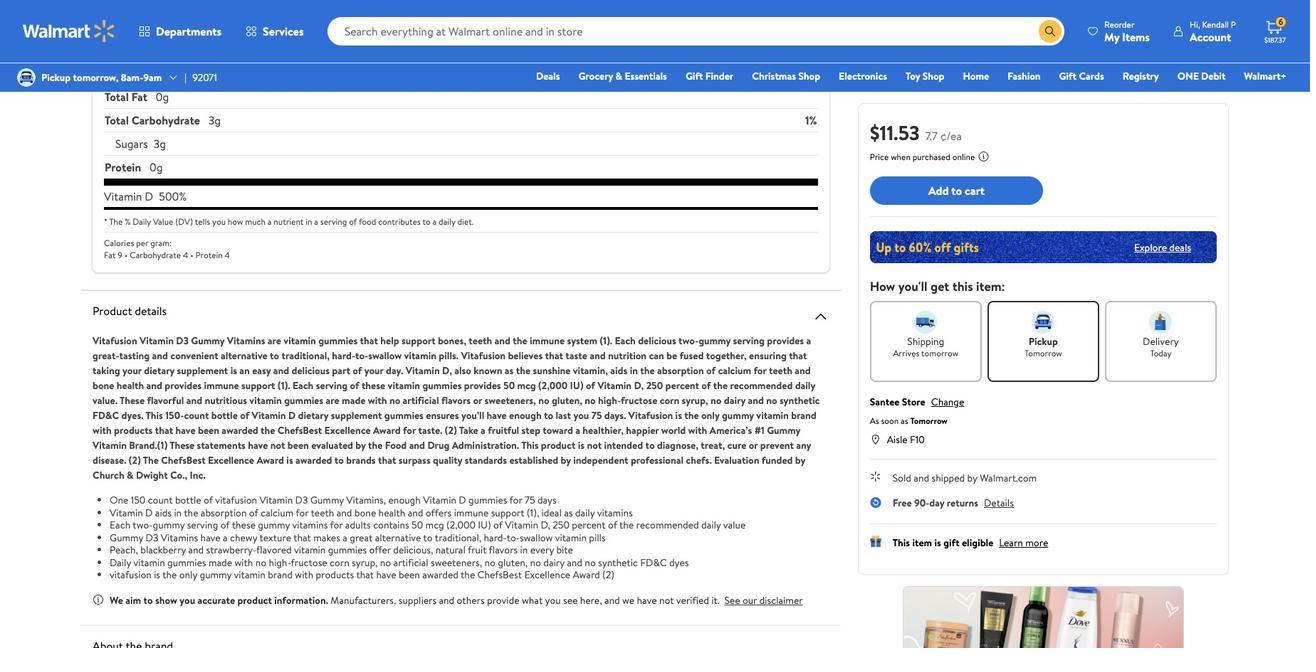 Task type: vqa. For each thing, say whether or not it's contained in the screenshot.
flavorful
yes



Task type: describe. For each thing, give the bounding box(es) containing it.
known
[[474, 364, 502, 378]]

vitamin up texture
[[259, 493, 293, 508]]

it.
[[712, 593, 720, 608]]

with down the chewy
[[235, 556, 253, 570]]

fruitful
[[488, 424, 519, 438]]

in inside vitafusion vitamin d3 gummy vitamins are vitamin gummies that help support bones, teeth and the immune system (1). each delicious two-gummy serving provides a great-tasting and convenient alternative to traditional, hard-to-swallow vitamin pills. vitafusion believes that taste and nutrition can be fused together, ensuring that taking your dietary supplement is an easy and delicious part of your day. vitamin d, also known as the sunshine vitamin, aids in the absorption of calcium for teeth and bone health and provides immune support (1). each serving of these vitamin gummies provides 50 mcg (2,000 iu) of vitamin d, 250 percent of the recommended daily value. these flavorful and nutritious vitamin gummies are made with no artificial flavors or sweeteners, no gluten, no high-fructose corn syrup, no dairy and no synthetic fd&c dyes. this 150-count bottle of vitamin d dietary supplement gummies ensures you'll have enough to last you 75 days. vitafusion is the only gummy vitamin brand with products that have been awarded the chefsbest excellence award for taste. (2) take a fruitful step toward a healthier, happier world with america's #1 gummy vitamin brand.(1) these statements have not been evaluated by the food and drug administration. this product is not intended to diagnose, treat, cure or prevent any disease. (2) the chefsbest excellence award is awarded to brands that surpass quality standards established by independent professional chefs. evaluation funded by church & dwight co., inc.
[[630, 364, 638, 378]]

see our disclaimer button
[[724, 593, 803, 608]]

change
[[931, 395, 964, 409]]

store
[[902, 395, 925, 409]]

gummy up makes
[[310, 493, 344, 508]]

been inside "one 150 count bottle of vitafusion vitamin d3 gummy vitamins, enough vitamin d gummies for 75 days vitamin d aids in the absorption of calcium for teeth and bone health and offers immune support (1), ideal as daily vitamins each two-gummy serving of these gummy vitamins for adults contains 50 mcg (2,000 iu) of vitamin d, 250 percent of the recommended daily value gummy d3 vitamins have a chewy texture that makes a great alternative to traditional, hard-to-swallow vitamin pills peach, blackberry and strawberry-flavored vitamin gummies offer delicious, natural fruit flavors in every bite daily vitamin gummies made with no high-fructose corn syrup, no artificial sweeteners, no gluten, no dairy and no synthetic fd&c dyes​ vitafusion is the only gummy vitamin brand with products that have been awarded the chefsbest excellence award (2)"
[[399, 568, 420, 582]]

great
[[350, 531, 373, 545]]

of left food at the top left of the page
[[349, 216, 357, 228]]

1 vertical spatial this
[[521, 439, 539, 453]]

0 horizontal spatial chefsbest
[[161, 454, 206, 468]]

pickup for pickup tomorrow, 8am-9am
[[41, 70, 71, 85]]

christmas shop
[[752, 69, 820, 83]]

no down texture
[[255, 556, 266, 570]]

to right aim
[[143, 593, 153, 608]]

in right nutrient
[[306, 216, 312, 228]]

0 vertical spatial award
[[373, 424, 401, 438]]

serving up |
[[166, 14, 201, 29]]

intended
[[604, 439, 643, 453]]

0 horizontal spatial been
[[198, 424, 219, 438]]

0 vertical spatial these
[[120, 394, 145, 408]]

have left the chewy
[[200, 531, 220, 545]]

gummy up together,
[[699, 334, 731, 348]]

returns
[[947, 496, 978, 511]]

is left gift at bottom
[[935, 536, 941, 550]]

flavored
[[256, 543, 292, 558]]

that left makes
[[293, 531, 311, 545]]

iu) inside vitafusion vitamin d3 gummy vitamins are vitamin gummies that help support bones, teeth and the immune system (1). each delicious two-gummy serving provides a great-tasting and convenient alternative to traditional, hard-to-swallow vitamin pills. vitafusion believes that taste and nutrition can be fused together, ensuring that taking your dietary supplement is an easy and delicious part of your day. vitamin d, also known as the sunshine vitamin, aids in the absorption of calcium for teeth and bone health and provides immune support (1). each serving of these vitamin gummies provides 50 mcg (2,000 iu) of vitamin d, 250 percent of the recommended daily value. these flavorful and nutritious vitamin gummies are made with no artificial flavors or sweeteners, no gluten, no high-fructose corn syrup, no dairy and no synthetic fd&c dyes. this 150-count bottle of vitamin d dietary supplement gummies ensures you'll have enough to last you 75 days. vitafusion is the only gummy vitamin brand with products that have been awarded the chefsbest excellence award for taste. (2) take a fruitful step toward a healthier, happier world with america's #1 gummy vitamin brand.(1) these statements have not been evaluated by the food and drug administration. this product is not intended to diagnose, treat, cure or prevent any disease. (2) the chefsbest excellence award is awarded to brands that surpass quality standards established by independent professional chefs. evaluation funded by church & dwight co., inc.
[[570, 379, 583, 393]]

walmart.com
[[980, 471, 1037, 486]]

0 horizontal spatial immune
[[204, 379, 239, 393]]

of down part on the left bottom of page
[[350, 379, 359, 393]]

0 horizontal spatial dietary
[[144, 364, 175, 378]]

vitamin up tasting
[[140, 334, 174, 348]]

no down 'ensuring'
[[766, 394, 777, 408]]

1 vertical spatial dietary
[[298, 409, 329, 423]]

1 horizontal spatial provides
[[464, 379, 501, 393]]

help
[[380, 334, 399, 348]]

fruit
[[468, 543, 487, 558]]

$187.37
[[1265, 35, 1286, 45]]

america's
[[710, 424, 752, 438]]

0 vertical spatial or
[[473, 394, 482, 408]]

with down 'value.'
[[93, 424, 112, 438]]

that down 150-
[[155, 424, 173, 438]]

of right part on the left bottom of page
[[353, 364, 362, 378]]

services button
[[234, 14, 316, 48]]

aids inside vitafusion vitamin d3 gummy vitamins are vitamin gummies that help support bones, teeth and the immune system (1). each delicious two-gummy serving provides a great-tasting and convenient alternative to traditional, hard-to-swallow vitamin pills. vitafusion believes that taste and nutrition can be fused together, ensuring that taking your dietary supplement is an easy and delicious part of your day. vitamin d, also known as the sunshine vitamin, aids in the absorption of calcium for teeth and bone health and provides immune support (1). each serving of these vitamin gummies provides 50 mcg (2,000 iu) of vitamin d, 250 percent of the recommended daily value. these flavorful and nutritious vitamin gummies are made with no artificial flavors or sweeteners, no gluten, no high-fructose corn syrup, no dairy and no synthetic fd&c dyes. this 150-count bottle of vitamin d dietary supplement gummies ensures you'll have enough to last you 75 days. vitafusion is the only gummy vitamin brand with products that have been awarded the chefsbest excellence award for taste. (2) take a fruitful step toward a healthier, happier world with america's #1 gummy vitamin brand.(1) these statements have not been evaluated by the food and drug administration. this product is not intended to diagnose, treat, cure or prevent any disease. (2) the chefsbest excellence award is awarded to brands that surpass quality standards established by independent professional chefs. evaluation funded by church & dwight co., inc.
[[610, 364, 628, 378]]

by up brands
[[356, 439, 366, 453]]

any
[[796, 439, 811, 453]]

intent image for delivery image
[[1150, 311, 1172, 334]]

1 horizontal spatial vitamins
[[597, 506, 633, 520]]

0 horizontal spatial support
[[241, 379, 275, 393]]

by down the toward
[[561, 454, 571, 468]]

drug
[[427, 439, 450, 453]]

gummy up accurate
[[200, 568, 232, 582]]

mcg inside vitafusion vitamin d3 gummy vitamins are vitamin gummies that help support bones, teeth and the immune system (1). each delicious two-gummy serving provides a great-tasting and convenient alternative to traditional, hard-to-swallow vitamin pills. vitafusion believes that taste and nutrition can be fused together, ensuring that taking your dietary supplement is an easy and delicious part of your day. vitamin d, also known as the sunshine vitamin, aids in the absorption of calcium for teeth and bone health and provides immune support (1). each serving of these vitamin gummies provides 50 mcg (2,000 iu) of vitamin d, 250 percent of the recommended daily value. these flavorful and nutritious vitamin gummies are made with no artificial flavors or sweeteners, no gluten, no high-fructose corn syrup, no dairy and no synthetic fd&c dyes. this 150-count bottle of vitamin d dietary supplement gummies ensures you'll have enough to last you 75 days. vitafusion is the only gummy vitamin brand with products that have been awarded the chefsbest excellence award for taste. (2) take a fruitful step toward a healthier, happier world with america's #1 gummy vitamin brand.(1) these statements have not been evaluated by the food and drug administration. this product is not intended to diagnose, treat, cure or prevent any disease. (2) the chefsbest excellence award is awarded to brands that surpass quality standards established by independent professional chefs. evaluation funded by church & dwight co., inc.
[[517, 379, 536, 393]]

contributes
[[378, 216, 421, 228]]

take
[[459, 424, 478, 438]]

1 vertical spatial d,
[[634, 379, 644, 393]]

the down the easy
[[261, 424, 275, 438]]

250 inside "one 150 count bottle of vitafusion vitamin d3 gummy vitamins, enough vitamin d gummies for 75 days vitamin d aids in the absorption of calcium for teeth and bone health and offers immune support (1), ideal as daily vitamins each two-gummy serving of these gummy vitamins for adults contains 50 mcg (2,000 iu) of vitamin d, 250 percent of the recommended daily value gummy d3 vitamins have a chewy texture that makes a great alternative to traditional, hard-to-swallow vitamin pills peach, blackberry and strawberry-flavored vitamin gummies offer delicious, natural fruit flavors in every bite daily vitamin gummies made with no high-fructose corn syrup, no artificial sweeteners, no gluten, no dairy and no synthetic fd&c dyes​ vitafusion is the only gummy vitamin brand with products that have been awarded the chefsbest excellence award (2)"
[[553, 518, 570, 533]]

d3 inside vitafusion vitamin d3 gummy vitamins are vitamin gummies that help support bones, teeth and the immune system (1). each delicious two-gummy serving provides a great-tasting and convenient alternative to traditional, hard-to-swallow vitamin pills. vitafusion believes that taste and nutrition can be fused together, ensuring that taking your dietary supplement is an easy and delicious part of your day. vitamin d, also known as the sunshine vitamin, aids in the absorption of calcium for teeth and bone health and provides immune support (1). each serving of these vitamin gummies provides 50 mcg (2,000 iu) of vitamin d, 250 percent of the recommended daily value. these flavorful and nutritious vitamin gummies are made with no artificial flavors or sweeteners, no gluten, no high-fructose corn syrup, no dairy and no synthetic fd&c dyes. this 150-count bottle of vitamin d dietary supplement gummies ensures you'll have enough to last you 75 days. vitafusion is the only gummy vitamin brand with products that have been awarded the chefsbest excellence award for taste. (2) take a fruitful step toward a healthier, happier world with america's #1 gummy vitamin brand.(1) these statements have not been evaluated by the food and drug administration. this product is not intended to diagnose, treat, cure or prevent any disease. (2) the chefsbest excellence award is awarded to brands that surpass quality standards established by independent professional chefs. evaluation funded by church & dwight co., inc.
[[176, 334, 189, 348]]

vitamin down the easy
[[252, 409, 286, 423]]

the down believes
[[516, 364, 531, 378]]

1 your from the left
[[122, 364, 142, 378]]

0 vertical spatial fat
[[131, 89, 147, 105]]

bones,
[[438, 334, 466, 348]]

finder
[[705, 69, 734, 83]]

price when purchased online
[[870, 151, 975, 163]]

0 vertical spatial awarded
[[222, 424, 258, 438]]

inc.
[[190, 469, 205, 483]]

calcium inside "one 150 count bottle of vitafusion vitamin d3 gummy vitamins, enough vitamin d gummies for 75 days vitamin d aids in the absorption of calcium for teeth and bone health and offers immune support (1), ideal as daily vitamins each two-gummy serving of these gummy vitamins for adults contains 50 mcg (2,000 iu) of vitamin d, 250 percent of the recommended daily value gummy d3 vitamins have a chewy texture that makes a great alternative to traditional, hard-to-swallow vitamin pills peach, blackberry and strawberry-flavored vitamin gummies offer delicious, natural fruit flavors in every bite daily vitamin gummies made with no high-fructose corn syrup, no artificial sweeteners, no gluten, no dairy and no synthetic fd&c dyes​ vitafusion is the only gummy vitamin brand with products that have been awarded the chefsbest excellence award (2)"
[[261, 506, 294, 520]]

1 vertical spatial daily
[[133, 216, 151, 228]]

enough inside "one 150 count bottle of vitafusion vitamin d3 gummy vitamins, enough vitamin d gummies for 75 days vitamin d aids in the absorption of calcium for teeth and bone health and offers immune support (1), ideal as daily vitamins each two-gummy serving of these gummy vitamins for adults contains 50 mcg (2,000 iu) of vitamin d, 250 percent of the recommended daily value gummy d3 vitamins have a chewy texture that makes a great alternative to traditional, hard-to-swallow vitamin pills peach, blackberry and strawberry-flavored vitamin gummies offer delicious, natural fruit flavors in every bite daily vitamin gummies made with no high-fructose corn syrup, no artificial sweeteners, no gluten, no dairy and no synthetic fd&c dyes​ vitafusion is the only gummy vitamin brand with products that have been awarded the chefsbest excellence award (2)"
[[388, 493, 421, 508]]

1 horizontal spatial not
[[587, 439, 602, 453]]

count inside vitafusion vitamin d3 gummy vitamins are vitamin gummies that help support bones, teeth and the immune system (1). each delicious two-gummy serving provides a great-tasting and convenient alternative to traditional, hard-to-swallow vitamin pills. vitafusion believes that taste and nutrition can be fused together, ensuring that taking your dietary supplement is an easy and delicious part of your day. vitamin d, also known as the sunshine vitamin, aids in the absorption of calcium for teeth and bone health and provides immune support (1). each serving of these vitamin gummies provides 50 mcg (2,000 iu) of vitamin d, 250 percent of the recommended daily value. these flavorful and nutritious vitamin gummies are made with no artificial flavors or sweeteners, no gluten, no high-fructose corn syrup, no dairy and no synthetic fd&c dyes. this 150-count bottle of vitamin d dietary supplement gummies ensures you'll have enough to last you 75 days. vitafusion is the only gummy vitamin brand with products that have been awarded the chefsbest excellence award for taste. (2) take a fruitful step toward a healthier, happier world with america's #1 gummy vitamin brand.(1) these statements have not been evaluated by the food and drug administration. this product is not intended to diagnose, treat, cure or prevent any disease. (2) the chefsbest excellence award is awarded to brands that surpass quality standards established by independent professional chefs. evaluation funded by church & dwight co., inc.
[[184, 409, 209, 423]]

is up world on the bottom right of the page
[[675, 409, 682, 423]]

(dv)
[[175, 216, 193, 228]]

bone inside "one 150 count bottle of vitafusion vitamin d3 gummy vitamins, enough vitamin d gummies for 75 days vitamin d aids in the absorption of calcium for teeth and bone health and offers immune support (1), ideal as daily vitamins each two-gummy serving of these gummy vitamins for adults contains 50 mcg (2,000 iu) of vitamin d, 250 percent of the recommended daily value gummy d3 vitamins have a chewy texture that makes a great alternative to traditional, hard-to-swallow vitamin pills peach, blackberry and strawberry-flavored vitamin gummies offer delicious, natural fruit flavors in every bite daily vitamin gummies made with no high-fructose corn syrup, no artificial sweeteners, no gluten, no dairy and no synthetic fd&c dyes​ vitafusion is the only gummy vitamin brand with products that have been awarded the chefsbest excellence award (2)"
[[355, 506, 376, 520]]

of down together,
[[706, 364, 716, 378]]

flavors inside vitafusion vitamin d3 gummy vitamins are vitamin gummies that help support bones, teeth and the immune system (1). each delicious two-gummy serving provides a great-tasting and convenient alternative to traditional, hard-to-swallow vitamin pills. vitafusion believes that taste and nutrition can be fused together, ensuring that taking your dietary supplement is an easy and delicious part of your day. vitamin d, also known as the sunshine vitamin, aids in the absorption of calcium for teeth and bone health and provides immune support (1). each serving of these vitamin gummies provides 50 mcg (2,000 iu) of vitamin d, 250 percent of the recommended daily value. these flavorful and nutritious vitamin gummies are made with no artificial flavors or sweeteners, no gluten, no high-fructose corn syrup, no dairy and no synthetic fd&c dyes. this 150-count bottle of vitamin d dietary supplement gummies ensures you'll have enough to last you 75 days. vitafusion is the only gummy vitamin brand with products that have been awarded the chefsbest excellence award for taste. (2) take a fruitful step toward a healthier, happier world with america's #1 gummy vitamin brand.(1) these statements have not been evaluated by the food and drug administration. this product is not intended to diagnose, treat, cure or prevent any disease. (2) the chefsbest excellence award is awarded to brands that surpass quality standards established by independent professional chefs. evaluation funded by church & dwight co., inc.
[[441, 394, 471, 408]]

no down pills
[[585, 556, 596, 570]]

food
[[359, 216, 376, 228]]

1 horizontal spatial supplement
[[331, 409, 382, 423]]

tells
[[195, 216, 210, 228]]

food
[[385, 439, 407, 453]]

1 vertical spatial (1).
[[278, 379, 290, 393]]

that up sunshine
[[545, 349, 563, 363]]

diet.
[[458, 216, 474, 228]]

to right contributes on the left top of page
[[423, 216, 431, 228]]

d, inside "one 150 count bottle of vitafusion vitamin d3 gummy vitamins, enough vitamin d gummies for 75 days vitamin d aids in the absorption of calcium for teeth and bone health and offers immune support (1), ideal as daily vitamins each two-gummy serving of these gummy vitamins for adults contains 50 mcg (2,000 iu) of vitamin d, 250 percent of the recommended daily value gummy d3 vitamins have a chewy texture that makes a great alternative to traditional, hard-to-swallow vitamin pills peach, blackberry and strawberry-flavored vitamin gummies offer delicious, natural fruit flavors in every bite daily vitamin gummies made with no high-fructose corn syrup, no artificial sweeteners, no gluten, no dairy and no synthetic fd&c dyes​ vitafusion is the only gummy vitamin brand with products that have been awarded the chefsbest excellence award (2)"
[[541, 518, 550, 533]]

flavorful
[[147, 394, 184, 408]]

gummies up show
[[167, 556, 206, 570]]

strawberry-
[[206, 543, 256, 558]]

no left the bite
[[530, 556, 541, 570]]

1 horizontal spatial awarded
[[296, 454, 332, 468]]

quality
[[433, 454, 462, 468]]

0 vertical spatial the
[[109, 216, 123, 228]]

my
[[1104, 29, 1119, 45]]

0 vertical spatial &
[[616, 69, 622, 83]]

health inside "one 150 count bottle of vitafusion vitamin d3 gummy vitamins, enough vitamin d gummies for 75 days vitamin d aids in the absorption of calcium for teeth and bone health and offers immune support (1), ideal as daily vitamins each two-gummy serving of these gummy vitamins for adults contains 50 mcg (2,000 iu) of vitamin d, 250 percent of the recommended daily value gummy d3 vitamins have a chewy texture that makes a great alternative to traditional, hard-to-swallow vitamin pills peach, blackberry and strawberry-flavored vitamin gummies offer delicious, natural fruit flavors in every bite daily vitamin gummies made with no high-fructose corn syrup, no artificial sweeteners, no gluten, no dairy and no synthetic fd&c dyes​ vitafusion is the only gummy vitamin brand with products that have been awarded the chefsbest excellence award (2)"
[[379, 506, 405, 520]]

daily inside "one 150 count bottle of vitafusion vitamin d3 gummy vitamins, enough vitamin d gummies for 75 days vitamin d aids in the absorption of calcium for teeth and bone health and offers immune support (1), ideal as daily vitamins each two-gummy serving of these gummy vitamins for adults contains 50 mcg (2,000 iu) of vitamin d, 250 percent of the recommended daily value gummy d3 vitamins have a chewy texture that makes a great alternative to traditional, hard-to-swallow vitamin pills peach, blackberry and strawberry-flavored vitamin gummies offer delicious, natural fruit flavors in every bite daily vitamin gummies made with no high-fructose corn syrup, no artificial sweeteners, no gluten, no dairy and no synthetic fd&c dyes​ vitafusion is the only gummy vitamin brand with products that have been awarded the chefsbest excellence award (2)"
[[110, 556, 131, 570]]

no up america's
[[711, 394, 722, 408]]

vitamin up *
[[104, 189, 142, 204]]

0 horizontal spatial this
[[146, 409, 163, 423]]

peach,
[[110, 543, 138, 558]]

0 vertical spatial are
[[268, 334, 281, 348]]

search icon image
[[1045, 26, 1056, 37]]

dyes.
[[121, 409, 143, 423]]

the down together,
[[713, 379, 728, 393]]

diagnose,
[[657, 439, 699, 453]]

1 vertical spatial vitafusion
[[110, 568, 152, 582]]

0 horizontal spatial not
[[270, 439, 285, 453]]

to- inside "one 150 count bottle of vitafusion vitamin d3 gummy vitamins, enough vitamin d gummies for 75 days vitamin d aids in the absorption of calcium for teeth and bone health and offers immune support (1), ideal as daily vitamins each two-gummy serving of these gummy vitamins for adults contains 50 mcg (2,000 iu) of vitamin d, 250 percent of the recommended daily value gummy d3 vitamins have a chewy texture that makes a great alternative to traditional, hard-to-swallow vitamin pills peach, blackberry and strawberry-flavored vitamin gummies offer delicious, natural fruit flavors in every bite daily vitamin gummies made with no high-fructose corn syrup, no artificial sweeteners, no gluten, no dairy and no synthetic fd&c dyes​ vitafusion is the only gummy vitamin brand with products that have been awarded the chefsbest excellence award (2)"
[[507, 531, 520, 545]]

0 vertical spatial carbohydrate
[[131, 113, 200, 128]]

of down inc.
[[204, 493, 213, 508]]

50 inside vitafusion vitamin d3 gummy vitamins are vitamin gummies that help support bones, teeth and the immune system (1). each delicious two-gummy serving provides a great-tasting and convenient alternative to traditional, hard-to-swallow vitamin pills. vitafusion believes that taste and nutrition can be fused together, ensuring that taking your dietary supplement is an easy and delicious part of your day. vitamin d, also known as the sunshine vitamin, aids in the absorption of calcium for teeth and bone health and provides immune support (1). each serving of these vitamin gummies provides 50 mcg (2,000 iu) of vitamin d, 250 percent of the recommended daily value. these flavorful and nutritious vitamin gummies are made with no artificial flavors or sweeteners, no gluten, no high-fructose corn syrup, no dairy and no synthetic fd&c dyes. this 150-count bottle of vitamin d dietary supplement gummies ensures you'll have enough to last you 75 days. vitafusion is the only gummy vitamin brand with products that have been awarded the chefsbest excellence award for taste. (2) take a fruitful step toward a healthier, happier world with america's #1 gummy vitamin brand.(1) these statements have not been evaluated by the food and drug administration. this product is not intended to diagnose, treat, cure or prevent any disease. (2) the chefsbest excellence award is awarded to brands that surpass quality standards established by independent professional chefs. evaluation funded by church & dwight co., inc.
[[503, 379, 515, 393]]

0 horizontal spatial (2)
[[129, 454, 141, 468]]

hard- inside "one 150 count bottle of vitafusion vitamin d3 gummy vitamins, enough vitamin d gummies for 75 days vitamin d aids in the absorption of calcium for teeth and bone health and offers immune support (1), ideal as daily vitamins each two-gummy serving of these gummy vitamins for adults contains 50 mcg (2,000 iu) of vitamin d, 250 percent of the recommended daily value gummy d3 vitamins have a chewy texture that makes a great alternative to traditional, hard-to-swallow vitamin pills peach, blackberry and strawberry-flavored vitamin gummies offer delicious, natural fruit flavors in every bite daily vitamin gummies made with no high-fructose corn syrup, no artificial sweeteners, no gluten, no dairy and no synthetic fd&c dyes​ vitafusion is the only gummy vitamin brand with products that have been awarded the chefsbest excellence award (2)"
[[484, 531, 507, 545]]

gift finder
[[686, 69, 734, 83]]

with up treat, in the right of the page
[[688, 424, 707, 438]]

of left (1),
[[493, 518, 503, 533]]

of down fused
[[702, 379, 711, 393]]

2 horizontal spatial provides
[[767, 334, 804, 348]]

to up "professional"
[[645, 439, 655, 453]]

explore
[[1134, 240, 1167, 255]]

is left brands
[[286, 454, 293, 468]]

2 horizontal spatial teeth
[[769, 364, 792, 378]]

products inside "one 150 count bottle of vitafusion vitamin d3 gummy vitamins, enough vitamin d gummies for 75 days vitamin d aids in the absorption of calcium for teeth and bone health and offers immune support (1), ideal as daily vitamins each two-gummy serving of these gummy vitamins for adults contains 50 mcg (2,000 iu) of vitamin d, 250 percent of the recommended daily value gummy d3 vitamins have a chewy texture that makes a great alternative to traditional, hard-to-swallow vitamin pills peach, blackberry and strawberry-flavored vitamin gummies offer delicious, natural fruit flavors in every bite daily vitamin gummies made with no high-fructose corn syrup, no artificial sweeteners, no gluten, no dairy and no synthetic fd&c dyes​ vitafusion is the only gummy vitamin brand with products that have been awarded the chefsbest excellence award (2)"
[[316, 568, 354, 582]]

immune inside "one 150 count bottle of vitafusion vitamin d3 gummy vitamins, enough vitamin d gummies for 75 days vitamin d aids in the absorption of calcium for teeth and bone health and offers immune support (1), ideal as daily vitamins each two-gummy serving of these gummy vitamins for adults contains 50 mcg (2,000 iu) of vitamin d, 250 percent of the recommended daily value gummy d3 vitamins have a chewy texture that makes a great alternative to traditional, hard-to-swallow vitamin pills peach, blackberry and strawberry-flavored vitamin gummies offer delicious, natural fruit flavors in every bite daily vitamin gummies made with no high-fructose corn syrup, no artificial sweeteners, no gluten, no dairy and no synthetic fd&c dyes​ vitafusion is the only gummy vitamin brand with products that have been awarded the chefsbest excellence award (2)"
[[454, 506, 489, 520]]

gummy up prevent
[[767, 424, 800, 438]]

toy shop
[[906, 69, 944, 83]]

offer
[[369, 543, 391, 558]]

recommended inside vitafusion vitamin d3 gummy vitamins are vitamin gummies that help support bones, teeth and the immune system (1). each delicious two-gummy serving provides a great-tasting and convenient alternative to traditional, hard-to-swallow vitamin pills. vitafusion believes that taste and nutrition can be fused together, ensuring that taking your dietary supplement is an easy and delicious part of your day. vitamin d, also known as the sunshine vitamin, aids in the absorption of calcium for teeth and bone health and provides immune support (1). each serving of these vitamin gummies provides 50 mcg (2,000 iu) of vitamin d, 250 percent of the recommended daily value. these flavorful and nutritious vitamin gummies are made with no artificial flavors or sweeteners, no gluten, no high-fructose corn syrup, no dairy and no synthetic fd&c dyes. this 150-count bottle of vitamin d dietary supplement gummies ensures you'll have enough to last you 75 days. vitafusion is the only gummy vitamin brand with products that have been awarded the chefsbest excellence award for taste. (2) take a fruitful step toward a healthier, happier world with america's #1 gummy vitamin brand.(1) these statements have not been evaluated by the food and drug administration. this product is not intended to diagnose, treat, cure or prevent any disease. (2) the chefsbest excellence award is awarded to brands that surpass quality standards established by independent professional chefs. evaluation funded by church & dwight co., inc.
[[730, 379, 793, 393]]

aim
[[126, 593, 141, 608]]

step
[[522, 424, 540, 438]]

0 vertical spatial excellence
[[324, 424, 371, 438]]

see
[[563, 593, 578, 608]]

essentials
[[625, 69, 667, 83]]

our
[[743, 593, 757, 608]]

registry link
[[1116, 68, 1165, 84]]

the up others
[[461, 568, 475, 582]]

no down day.
[[389, 394, 400, 408]]

1 vertical spatial been
[[288, 439, 309, 453]]

that left help
[[360, 334, 378, 348]]

these inside "one 150 count bottle of vitafusion vitamin d3 gummy vitamins, enough vitamin d gummies for 75 days vitamin d aids in the absorption of calcium for teeth and bone health and offers immune support (1), ideal as daily vitamins each two-gummy serving of these gummy vitamins for adults contains 50 mcg (2,000 iu) of vitamin d, 250 percent of the recommended daily value gummy d3 vitamins have a chewy texture that makes a great alternative to traditional, hard-to-swallow vitamin pills peach, blackberry and strawberry-flavored vitamin gummies offer delicious, natural fruit flavors in every bite daily vitamin gummies made with no high-fructose corn syrup, no artificial sweeteners, no gluten, no dairy and no synthetic fd&c dyes​ vitafusion is the only gummy vitamin brand with products that have been awarded the chefsbest excellence award (2)"
[[232, 518, 256, 533]]

excellence inside "one 150 count bottle of vitafusion vitamin d3 gummy vitamins, enough vitamin d gummies for 75 days vitamin d aids in the absorption of calcium for teeth and bone health and offers immune support (1), ideal as daily vitamins each two-gummy serving of these gummy vitamins for adults contains 50 mcg (2,000 iu) of vitamin d, 250 percent of the recommended daily value gummy d3 vitamins have a chewy texture that makes a great alternative to traditional, hard-to-swallow vitamin pills peach, blackberry and strawberry-flavored vitamin gummies offer delicious, natural fruit flavors in every bite daily vitamin gummies made with no high-fructose corn syrup, no artificial sweeteners, no gluten, no dairy and no synthetic fd&c dyes​ vitafusion is the only gummy vitamin brand with products that have been awarded the chefsbest excellence award (2)"
[[524, 568, 570, 582]]

grocery & essentials link
[[572, 68, 674, 84]]

by right shipped
[[967, 471, 977, 486]]

that down food
[[378, 454, 396, 468]]

brand inside "one 150 count bottle of vitafusion vitamin d3 gummy vitamins, enough vitamin d gummies for 75 days vitamin d aids in the absorption of calcium for teeth and bone health and offers immune support (1), ideal as daily vitamins each two-gummy serving of these gummy vitamins for adults contains 50 mcg (2,000 iu) of vitamin d, 250 percent of the recommended daily value gummy d3 vitamins have a chewy texture that makes a great alternative to traditional, hard-to-swallow vitamin pills peach, blackberry and strawberry-flavored vitamin gummies offer delicious, natural fruit flavors in every bite daily vitamin gummies made with no high-fructose corn syrup, no artificial sweeteners, no gluten, no dairy and no synthetic fd&c dyes​ vitafusion is the only gummy vitamin brand with products that have been awarded the chefsbest excellence award (2)"
[[268, 568, 293, 582]]

Walmart Site-Wide search field
[[327, 17, 1065, 46]]

daily up pills
[[575, 506, 595, 520]]

gummy down one
[[110, 531, 143, 545]]

0 horizontal spatial protein
[[105, 159, 141, 175]]

1 vertical spatial product
[[237, 593, 272, 608]]

bottle inside "one 150 count bottle of vitafusion vitamin d3 gummy vitamins, enough vitamin d gummies for 75 days vitamin d aids in the absorption of calcium for teeth and bone health and offers immune support (1), ideal as daily vitamins each two-gummy serving of these gummy vitamins for adults contains 50 mcg (2,000 iu) of vitamin d, 250 percent of the recommended daily value gummy d3 vitamins have a chewy texture that makes a great alternative to traditional, hard-to-swallow vitamin pills peach, blackberry and strawberry-flavored vitamin gummies offer delicious, natural fruit flavors in every bite daily vitamin gummies made with no high-fructose corn syrup, no artificial sweeteners, no gluten, no dairy and no synthetic fd&c dyes​ vitafusion is the only gummy vitamin brand with products that have been awarded the chefsbest excellence award (2)"
[[175, 493, 201, 508]]

of right pills
[[608, 518, 617, 533]]

0 vertical spatial chefsbest
[[278, 424, 322, 438]]

gift cards link
[[1053, 68, 1111, 84]]

santee
[[870, 395, 900, 409]]

0 vertical spatial d,
[[442, 364, 452, 378]]

believes
[[508, 349, 543, 363]]

details
[[135, 303, 167, 319]]

have down 150-
[[176, 424, 196, 438]]

total fat
[[105, 89, 147, 105]]

syrup, inside "one 150 count bottle of vitafusion vitamin d3 gummy vitamins, enough vitamin d gummies for 75 days vitamin d aids in the absorption of calcium for teeth and bone health and offers immune support (1), ideal as daily vitamins each two-gummy serving of these gummy vitamins for adults contains 50 mcg (2,000 iu) of vitamin d, 250 percent of the recommended daily value gummy d3 vitamins have a chewy texture that makes a great alternative to traditional, hard-to-swallow vitamin pills peach, blackberry and strawberry-flavored vitamin gummies offer delicious, natural fruit flavors in every bite daily vitamin gummies made with no high-fructose corn syrup, no artificial sweeteners, no gluten, no dairy and no synthetic fd&c dyes​ vitafusion is the only gummy vitamin brand with products that have been awarded the chefsbest excellence award (2)"
[[352, 556, 378, 570]]

mcg inside "one 150 count bottle of vitafusion vitamin d3 gummy vitamins, enough vitamin d gummies for 75 days vitamin d aids in the absorption of calcium for teeth and bone health and offers immune support (1), ideal as daily vitamins each two-gummy serving of these gummy vitamins for adults contains 50 mcg (2,000 iu) of vitamin d, 250 percent of the recommended daily value gummy d3 vitamins have a chewy texture that makes a great alternative to traditional, hard-to-swallow vitamin pills peach, blackberry and strawberry-flavored vitamin gummies offer delicious, natural fruit flavors in every bite daily vitamin gummies made with no high-fructose corn syrup, no artificial sweeteners, no gluten, no dairy and no synthetic fd&c dyes​ vitafusion is the only gummy vitamin brand with products that have been awarded the chefsbest excellence award (2)"
[[425, 518, 444, 533]]

1 horizontal spatial 3g
[[208, 113, 221, 128]]

have up fruitful
[[487, 409, 507, 423]]

gummies up "taste." on the left
[[384, 409, 424, 423]]

(2) inside "one 150 count bottle of vitafusion vitamin d3 gummy vitamins, enough vitamin d gummies for 75 days vitamin d aids in the absorption of calcium for teeth and bone health and offers immune support (1), ideal as daily vitamins each two-gummy serving of these gummy vitamins for adults contains 50 mcg (2,000 iu) of vitamin d, 250 percent of the recommended daily value gummy d3 vitamins have a chewy texture that makes a great alternative to traditional, hard-to-swallow vitamin pills peach, blackberry and strawberry-flavored vitamin gummies offer delicious, natural fruit flavors in every bite daily vitamin gummies made with no high-fructose corn syrup, no artificial sweeteners, no gluten, no dairy and no synthetic fd&c dyes​ vitafusion is the only gummy vitamin brand with products that have been awarded the chefsbest excellence award (2)"
[[602, 568, 615, 582]]

total for total fat
[[105, 89, 129, 105]]

how
[[870, 278, 895, 295]]

gummy up flavored
[[258, 518, 290, 533]]

dairy inside "one 150 count bottle of vitafusion vitamin d3 gummy vitamins, enough vitamin d gummies for 75 days vitamin d aids in the absorption of calcium for teeth and bone health and offers immune support (1), ideal as daily vitamins each two-gummy serving of these gummy vitamins for adults contains 50 mcg (2,000 iu) of vitamin d, 250 percent of the recommended daily value gummy d3 vitamins have a chewy texture that makes a great alternative to traditional, hard-to-swallow vitamin pills peach, blackberry and strawberry-flavored vitamin gummies offer delicious, natural fruit flavors in every bite daily vitamin gummies made with no high-fructose corn syrup, no artificial sweeteners, no gluten, no dairy and no synthetic fd&c dyes​ vitafusion is the only gummy vitamin brand with products that have been awarded the chefsbest excellence award (2)"
[[543, 556, 565, 570]]

absorption inside "one 150 count bottle of vitafusion vitamin d3 gummy vitamins, enough vitamin d gummies for 75 days vitamin d aids in the absorption of calcium for teeth and bone health and offers immune support (1), ideal as daily vitamins each two-gummy serving of these gummy vitamins for adults contains 50 mcg (2,000 iu) of vitamin d, 250 percent of the recommended daily value gummy d3 vitamins have a chewy texture that makes a great alternative to traditional, hard-to-swallow vitamin pills peach, blackberry and strawberry-flavored vitamin gummies offer delicious, natural fruit flavors in every bite daily vitamin gummies made with no high-fructose corn syrup, no artificial sweeteners, no gluten, no dairy and no synthetic fd&c dyes​ vitafusion is the only gummy vitamin brand with products that have been awarded the chefsbest excellence award (2)"
[[201, 506, 247, 520]]

0 vertical spatial %
[[747, 66, 755, 82]]

1%
[[805, 113, 817, 128]]

artificial inside vitafusion vitamin d3 gummy vitamins are vitamin gummies that help support bones, teeth and the immune system (1). each delicious two-gummy serving provides a great-tasting and convenient alternative to traditional, hard-to-swallow vitamin pills. vitafusion believes that taste and nutrition can be fused together, ensuring that taking your dietary supplement is an easy and delicious part of your day. vitamin d, also known as the sunshine vitamin, aids in the absorption of calcium for teeth and bone health and provides immune support (1). each serving of these vitamin gummies provides 50 mcg (2,000 iu) of vitamin d, 250 percent of the recommended daily value. these flavorful and nutritious vitamin gummies are made with no artificial flavors or sweeteners, no gluten, no high-fructose corn syrup, no dairy and no synthetic fd&c dyes. this 150-count bottle of vitamin d dietary supplement gummies ensures you'll have enough to last you 75 days. vitafusion is the only gummy vitamin brand with products that have been awarded the chefsbest excellence award for taste. (2) take a fruitful step toward a healthier, happier world with america's #1 gummy vitamin brand.(1) these statements have not been evaluated by the food and drug administration. this product is not intended to diagnose, treat, cure or prevent any disease. (2) the chefsbest excellence award is awarded to brands that surpass quality standards established by independent professional chefs. evaluation funded by church & dwight co., inc.
[[403, 394, 439, 408]]

days.
[[604, 409, 626, 423]]

of left the chewy
[[220, 518, 230, 533]]

of down "nutritious"
[[240, 409, 249, 423]]

gummies up part on the left bottom of page
[[318, 334, 358, 348]]

vitamin d 500%
[[104, 189, 187, 204]]

chewy
[[230, 531, 257, 545]]

established
[[509, 454, 558, 468]]

we
[[622, 593, 635, 608]]

the left food
[[368, 439, 383, 453]]

shop for toy shop
[[923, 69, 944, 83]]

0 vertical spatial delicious
[[638, 334, 676, 348]]

0 horizontal spatial provides
[[165, 379, 202, 393]]

toy shop link
[[899, 68, 951, 84]]

gift finder link
[[679, 68, 740, 84]]

0 horizontal spatial excellence
[[208, 454, 254, 468]]

gummies down the standards
[[469, 493, 507, 508]]

1 horizontal spatial these
[[170, 439, 195, 453]]

aids inside "one 150 count bottle of vitafusion vitamin d3 gummy vitamins, enough vitamin d gummies for 75 days vitamin d aids in the absorption of calcium for teeth and bone health and offers immune support (1), ideal as daily vitamins each two-gummy serving of these gummy vitamins for adults contains 50 mcg (2,000 iu) of vitamin d, 250 percent of the recommended daily value gummy d3 vitamins have a chewy texture that makes a great alternative to traditional, hard-to-swallow vitamin pills peach, blackberry and strawberry-flavored vitamin gummies offer delicious, natural fruit flavors in every bite daily vitamin gummies made with no high-fructose corn syrup, no artificial sweeteners, no gluten, no dairy and no synthetic fd&c dyes​ vitafusion is the only gummy vitamin brand with products that have been awarded the chefsbest excellence award (2)"
[[155, 506, 172, 520]]

these inside vitafusion vitamin d3 gummy vitamins are vitamin gummies that help support bones, teeth and the immune system (1). each delicious two-gummy serving provides a great-tasting and convenient alternative to traditional, hard-to-swallow vitamin pills. vitafusion believes that taste and nutrition can be fused together, ensuring that taking your dietary supplement is an easy and delicious part of your day. vitamin d, also known as the sunshine vitamin, aids in the absorption of calcium for teeth and bone health and provides immune support (1). each serving of these vitamin gummies provides 50 mcg (2,000 iu) of vitamin d, 250 percent of the recommended daily value. these flavorful and nutritious vitamin gummies are made with no artificial flavors or sweeteners, no gluten, no high-fructose corn syrup, no dairy and no synthetic fd&c dyes. this 150-count bottle of vitamin d dietary supplement gummies ensures you'll have enough to last you 75 days. vitafusion is the only gummy vitamin brand with products that have been awarded the chefsbest excellence award for taste. (2) take a fruitful step toward a healthier, happier world with america's #1 gummy vitamin brand.(1) these statements have not been evaluated by the food and drug administration. this product is not intended to diagnose, treat, cure or prevent any disease. (2) the chefsbest excellence award is awarded to brands that surpass quality standards established by independent professional chefs. evaluation funded by church & dwight co., inc.
[[362, 379, 385, 393]]

no up provide
[[485, 556, 495, 570]]

alternative inside vitafusion vitamin d3 gummy vitamins are vitamin gummies that help support bones, teeth and the immune system (1). each delicious two-gummy serving provides a great-tasting and convenient alternative to traditional, hard-to-swallow vitamin pills. vitafusion believes that taste and nutrition can be fused together, ensuring that taking your dietary supplement is an easy and delicious part of your day. vitamin d, also known as the sunshine vitamin, aids in the absorption of calcium for teeth and bone health and provides immune support (1). each serving of these vitamin gummies provides 50 mcg (2,000 iu) of vitamin d, 250 percent of the recommended daily value. these flavorful and nutritious vitamin gummies are made with no artificial flavors or sweeteners, no gluten, no high-fructose corn syrup, no dairy and no synthetic fd&c dyes. this 150-count bottle of vitamin d dietary supplement gummies ensures you'll have enough to last you 75 days. vitafusion is the only gummy vitamin brand with products that have been awarded the chefsbest excellence award for taste. (2) take a fruitful step toward a healthier, happier world with america's #1 gummy vitamin brand.(1) these statements have not been evaluated by the food and drug administration. this product is not intended to diagnose, treat, cure or prevent any disease. (2) the chefsbest excellence award is awarded to brands that surpass quality standards established by independent professional chefs. evaluation funded by church & dwight co., inc.
[[221, 349, 268, 363]]

1 • from the left
[[125, 249, 128, 261]]

tomorrow inside santee store change as soon as tomorrow
[[910, 415, 948, 427]]

protein inside calories per gram: fat 9 • carbohydrate 4 • protein 4
[[195, 249, 223, 261]]

awarded inside "one 150 count bottle of vitafusion vitamin d3 gummy vitamins, enough vitamin d gummies for 75 days vitamin d aids in the absorption of calcium for teeth and bone health and offers immune support (1), ideal as daily vitamins each two-gummy serving of these gummy vitamins for adults contains 50 mcg (2,000 iu) of vitamin d, 250 percent of the recommended daily value gummy d3 vitamins have a chewy texture that makes a great alternative to traditional, hard-to-swallow vitamin pills peach, blackberry and strawberry-flavored vitamin gummies offer delicious, natural fruit flavors in every bite daily vitamin gummies made with no high-fructose corn syrup, no artificial sweeteners, no gluten, no dairy and no synthetic fd&c dyes​ vitafusion is the only gummy vitamin brand with products that have been awarded the chefsbest excellence award (2)"
[[422, 568, 458, 582]]

home
[[963, 69, 989, 83]]

vitamin up disease.
[[93, 439, 127, 453]]

gummy up convenient
[[191, 334, 225, 348]]

made inside "one 150 count bottle of vitafusion vitamin d3 gummy vitamins, enough vitamin d gummies for 75 days vitamin d aids in the absorption of calcium for teeth and bone health and offers immune support (1), ideal as daily vitamins each two-gummy serving of these gummy vitamins for adults contains 50 mcg (2,000 iu) of vitamin d, 250 percent of the recommended daily value gummy d3 vitamins have a chewy texture that makes a great alternative to traditional, hard-to-swallow vitamin pills peach, blackberry and strawberry-flavored vitamin gummies offer delicious, natural fruit flavors in every bite daily vitamin gummies made with no high-fructose corn syrup, no artificial sweeteners, no gluten, no dairy and no synthetic fd&c dyes​ vitafusion is the only gummy vitamin brand with products that have been awarded the chefsbest excellence award (2)"
[[209, 556, 232, 570]]

1 horizontal spatial tomorrow
[[1025, 347, 1062, 360]]

to down evaluated on the bottom
[[335, 454, 344, 468]]

2 vertical spatial vitafusion
[[628, 409, 673, 423]]

serving down part on the left bottom of page
[[316, 379, 348, 393]]

made inside vitafusion vitamin d3 gummy vitamins are vitamin gummies that help support bones, teeth and the immune system (1). each delicious two-gummy serving provides a great-tasting and convenient alternative to traditional, hard-to-swallow vitamin pills. vitafusion believes that taste and nutrition can be fused together, ensuring that taking your dietary supplement is an easy and delicious part of your day. vitamin d, also known as the sunshine vitamin, aids in the absorption of calcium for teeth and bone health and provides immune support (1). each serving of these vitamin gummies provides 50 mcg (2,000 iu) of vitamin d, 250 percent of the recommended daily value. these flavorful and nutritious vitamin gummies are made with no artificial flavors or sweeteners, no gluten, no high-fructose corn syrup, no dairy and no synthetic fd&c dyes. this 150-count bottle of vitamin d dietary supplement gummies ensures you'll have enough to last you 75 days. vitafusion is the only gummy vitamin brand with products that have been awarded the chefsbest excellence award for taste. (2) take a fruitful step toward a healthier, happier world with america's #1 gummy vitamin brand.(1) these statements have not been evaluated by the food and drug administration. this product is not intended to diagnose, treat, cure or prevent any disease. (2) the chefsbest excellence award is awarded to brands that surpass quality standards established by independent professional chefs. evaluation funded by church & dwight co., inc.
[[342, 394, 366, 408]]

christmas shop link
[[746, 68, 827, 84]]

high- inside vitafusion vitamin d3 gummy vitamins are vitamin gummies that help support bones, teeth and the immune system (1). each delicious two-gummy serving provides a great-tasting and convenient alternative to traditional, hard-to-swallow vitamin pills. vitafusion believes that taste and nutrition can be fused together, ensuring that taking your dietary supplement is an easy and delicious part of your day. vitamin d, also known as the sunshine vitamin, aids in the absorption of calcium for teeth and bone health and provides immune support (1). each serving of these vitamin gummies provides 50 mcg (2,000 iu) of vitamin d, 250 percent of the recommended daily value. these flavorful and nutritious vitamin gummies are made with no artificial flavors or sweeteners, no gluten, no high-fructose corn syrup, no dairy and no synthetic fd&c dyes. this 150-count bottle of vitamin d dietary supplement gummies ensures you'll have enough to last you 75 days. vitafusion is the only gummy vitamin brand with products that have been awarded the chefsbest excellence award for taste. (2) take a fruitful step toward a healthier, happier world with america's #1 gummy vitamin brand.(1) these statements have not been evaluated by the food and drug administration. this product is not intended to diagnose, treat, cure or prevent any disease. (2) the chefsbest excellence award is awarded to brands that surpass quality standards established by independent professional chefs. evaluation funded by church & dwight co., inc.
[[598, 394, 621, 408]]

is left an
[[230, 364, 237, 378]]

delivery today
[[1143, 335, 1179, 360]]

as inside santee store change as soon as tomorrow
[[901, 415, 908, 427]]

fructose inside "one 150 count bottle of vitafusion vitamin d3 gummy vitamins, enough vitamin d gummies for 75 days vitamin d aids in the absorption of calcium for teeth and bone health and offers immune support (1), ideal as daily vitamins each two-gummy serving of these gummy vitamins for adults contains 50 mcg (2,000 iu) of vitamin d, 250 percent of the recommended daily value gummy d3 vitamins have a chewy texture that makes a great alternative to traditional, hard-to-swallow vitamin pills peach, blackberry and strawberry-flavored vitamin gummies offer delicious, natural fruit flavors in every bite daily vitamin gummies made with no high-fructose corn syrup, no artificial sweeteners, no gluten, no dairy and no synthetic fd&c dyes​ vitafusion is the only gummy vitamin brand with products that have been awarded the chefsbest excellence award (2)"
[[291, 556, 327, 570]]

1 horizontal spatial are
[[326, 394, 339, 408]]

fructose inside vitafusion vitamin d3 gummy vitamins are vitamin gummies that help support bones, teeth and the immune system (1). each delicious two-gummy serving provides a great-tasting and convenient alternative to traditional, hard-to-swallow vitamin pills. vitafusion believes that taste and nutrition can be fused together, ensuring that taking your dietary supplement is an easy and delicious part of your day. vitamin d, also known as the sunshine vitamin, aids in the absorption of calcium for teeth and bone health and provides immune support (1). each serving of these vitamin gummies provides 50 mcg (2,000 iu) of vitamin d, 250 percent of the recommended daily value. these flavorful and nutritious vitamin gummies are made with no artificial flavors or sweeteners, no gluten, no high-fructose corn syrup, no dairy and no synthetic fd&c dyes. this 150-count bottle of vitamin d dietary supplement gummies ensures you'll have enough to last you 75 days. vitafusion is the only gummy vitamin brand with products that have been awarded the chefsbest excellence award for taste. (2) take a fruitful step toward a healthier, happier world with america's #1 gummy vitamin brand.(1) these statements have not been evaluated by the food and drug administration. this product is not intended to diagnose, treat, cure or prevent any disease. (2) the chefsbest excellence award is awarded to brands that surpass quality standards established by independent professional chefs. evaluation funded by church & dwight co., inc.
[[621, 394, 657, 408]]

1 vertical spatial or
[[749, 439, 758, 453]]

fat inside calories per gram: fat 9 • carbohydrate 4 • protein 4
[[104, 249, 116, 261]]

gummy up america's
[[722, 409, 754, 423]]

no down vitamin,
[[585, 394, 596, 408]]

with down day.
[[368, 394, 387, 408]]

1 4 from the left
[[183, 249, 188, 261]]

pickup tomorrow
[[1025, 335, 1062, 360]]

no left the delicious,
[[380, 556, 391, 570]]

¢/ea
[[940, 128, 962, 144]]

day
[[929, 496, 944, 511]]

of down vitamin,
[[586, 379, 595, 393]]

p
[[1231, 18, 1236, 30]]

fashion
[[1008, 69, 1041, 83]]

you inside vitafusion vitamin d3 gummy vitamins are vitamin gummies that help support bones, teeth and the immune system (1). each delicious two-gummy serving provides a great-tasting and convenient alternative to traditional, hard-to-swallow vitamin pills. vitafusion believes that taste and nutrition can be fused together, ensuring that taking your dietary supplement is an easy and delicious part of your day. vitamin d, also known as the sunshine vitamin, aids in the absorption of calcium for teeth and bone health and provides immune support (1). each serving of these vitamin gummies provides 50 mcg (2,000 iu) of vitamin d, 250 percent of the recommended daily value. these flavorful and nutritious vitamin gummies are made with no artificial flavors or sweeteners, no gluten, no high-fructose corn syrup, no dairy and no synthetic fd&c dyes. this 150-count bottle of vitamin d dietary supplement gummies ensures you'll have enough to last you 75 days. vitafusion is the only gummy vitamin brand with products that have been awarded the chefsbest excellence award for taste. (2) take a fruitful step toward a healthier, happier world with america's #1 gummy vitamin brand.(1) these statements have not been evaluated by the food and drug administration. this product is not intended to diagnose, treat, cure or prevent any disease. (2) the chefsbest excellence award is awarded to brands that surpass quality standards established by independent professional chefs. evaluation funded by church & dwight co., inc.
[[573, 409, 589, 423]]

evaluated
[[311, 439, 353, 453]]

two- inside vitafusion vitamin d3 gummy vitamins are vitamin gummies that help support bones, teeth and the immune system (1). each delicious two-gummy serving provides a great-tasting and convenient alternative to traditional, hard-to-swallow vitamin pills. vitafusion believes that taste and nutrition can be fused together, ensuring that taking your dietary supplement is an easy and delicious part of your day. vitamin d, also known as the sunshine vitamin, aids in the absorption of calcium for teeth and bone health and provides immune support (1). each serving of these vitamin gummies provides 50 mcg (2,000 iu) of vitamin d, 250 percent of the recommended daily value. these flavorful and nutritious vitamin gummies are made with no artificial flavors or sweeteners, no gluten, no high-fructose corn syrup, no dairy and no synthetic fd&c dyes. this 150-count bottle of vitamin d dietary supplement gummies ensures you'll have enough to last you 75 days. vitafusion is the only gummy vitamin brand with products that have been awarded the chefsbest excellence award for taste. (2) take a fruitful step toward a healthier, happier world with america's #1 gummy vitamin brand.(1) these statements have not been evaluated by the food and drug administration. this product is not intended to diagnose, treat, cure or prevent any disease. (2) the chefsbest excellence award is awarded to brands that surpass quality standards established by independent professional chefs. evaluation funded by church & dwight co., inc.
[[679, 334, 699, 348]]

1 vertical spatial d3
[[295, 493, 308, 508]]

vitafusion vitamin d3 gummy vitamins are vitamin gummies that help support bones, teeth and the immune system (1). each delicious two-gummy serving provides a great-tasting and convenient alternative to traditional, hard-to-swallow vitamin pills. vitafusion believes that taste and nutrition can be fused together, ensuring that taking your dietary supplement is an easy and delicious part of your day. vitamin d, also known as the sunshine vitamin, aids in the absorption of calcium for teeth and bone health and provides immune support (1). each serving of these vitamin gummies provides 50 mcg (2,000 iu) of vitamin d, 250 percent of the recommended daily value. these flavorful and nutritious vitamin gummies are made with no artificial flavors or sweeteners, no gluten, no high-fructose corn syrup, no dairy and no synthetic fd&c dyes. this 150-count bottle of vitamin d dietary supplement gummies ensures you'll have enough to last you 75 days. vitafusion is the only gummy vitamin brand with products that have been awarded the chefsbest excellence award for taste. (2) take a fruitful step toward a healthier, happier world with america's #1 gummy vitamin brand.(1) these statements have not been evaluated by the food and drug administration. this product is not intended to diagnose, treat, cure or prevent any disease. (2) the chefsbest excellence award is awarded to brands that surpass quality standards established by independent professional chefs. evaluation funded by church & dwight co., inc.
[[93, 334, 820, 483]]

delicious,
[[393, 543, 433, 558]]

in left every
[[520, 543, 528, 558]]

you left see
[[545, 593, 561, 608]]

2 vertical spatial d3
[[146, 531, 158, 545]]

0g for total fat
[[156, 89, 169, 105]]

gummies up evaluated on the bottom
[[284, 394, 323, 408]]

much
[[245, 216, 266, 228]]

gluten, inside "one 150 count bottle of vitafusion vitamin d3 gummy vitamins, enough vitamin d gummies for 75 days vitamin d aids in the absorption of calcium for teeth and bone health and offers immune support (1), ideal as daily vitamins each two-gummy serving of these gummy vitamins for adults contains 50 mcg (2,000 iu) of vitamin d, 250 percent of the recommended daily value gummy d3 vitamins have a chewy texture that makes a great alternative to traditional, hard-to-swallow vitamin pills peach, blackberry and strawberry-flavored vitamin gummies offer delicious, natural fruit flavors in every bite daily vitamin gummies made with no high-fructose corn syrup, no artificial sweeteners, no gluten, no dairy and no synthetic fd&c dyes​ vitafusion is the only gummy vitamin brand with products that have been awarded the chefsbest excellence award (2)"
[[498, 556, 528, 570]]

gift for gift finder
[[686, 69, 703, 83]]

have right the statements
[[248, 439, 268, 453]]

gummies down also
[[423, 379, 462, 393]]

75 inside vitafusion vitamin d3 gummy vitamins are vitamin gummies that help support bones, teeth and the immune system (1). each delicious two-gummy serving provides a great-tasting and convenient alternative to traditional, hard-to-swallow vitamin pills. vitafusion believes that taste and nutrition can be fused together, ensuring that taking your dietary supplement is an easy and delicious part of your day. vitamin d, also known as the sunshine vitamin, aids in the absorption of calcium for teeth and bone health and provides immune support (1). each serving of these vitamin gummies provides 50 mcg (2,000 iu) of vitamin d, 250 percent of the recommended daily value. these flavorful and nutritious vitamin gummies are made with no artificial flavors or sweeteners, no gluten, no high-fructose corn syrup, no dairy and no synthetic fd&c dyes. this 150-count bottle of vitamin d dietary supplement gummies ensures you'll have enough to last you 75 days. vitafusion is the only gummy vitamin brand with products that have been awarded the chefsbest excellence award for taste. (2) take a fruitful step toward a healthier, happier world with america's #1 gummy vitamin brand.(1) these statements have not been evaluated by the food and drug administration. this product is not intended to diagnose, treat, cure or prevent any disease. (2) the chefsbest excellence award is awarded to brands that surpass quality standards established by independent professional chefs. evaluation funded by church & dwight co., inc.
[[591, 409, 602, 423]]

home link
[[957, 68, 996, 84]]

one
[[1178, 69, 1199, 83]]

grocery
[[578, 69, 613, 83]]

6
[[1279, 16, 1283, 28]]

vitamin up peach,
[[110, 506, 143, 520]]

vitamin down quality
[[423, 493, 456, 508]]

in down co.,
[[174, 506, 182, 520]]

gummy up blackberry
[[153, 518, 185, 533]]

deals link
[[530, 68, 566, 84]]

daily left value
[[701, 518, 721, 533]]

dairy inside vitafusion vitamin d3 gummy vitamins are vitamin gummies that help support bones, teeth and the immune system (1). each delicious two-gummy serving provides a great-tasting and convenient alternative to traditional, hard-to-swallow vitamin pills. vitafusion believes that taste and nutrition can be fused together, ensuring that taking your dietary supplement is an easy and delicious part of your day. vitamin d, also known as the sunshine vitamin, aids in the absorption of calcium for teeth and bone health and provides immune support (1). each serving of these vitamin gummies provides 50 mcg (2,000 iu) of vitamin d, 250 percent of the recommended daily value. these flavorful and nutritious vitamin gummies are made with no artificial flavors or sweeteners, no gluten, no high-fructose corn syrup, no dairy and no synthetic fd&c dyes. this 150-count bottle of vitamin d dietary supplement gummies ensures you'll have enough to last you 75 days. vitafusion is the only gummy vitamin brand with products that have been awarded the chefsbest excellence award for taste. (2) take a fruitful step toward a healthier, happier world with america's #1 gummy vitamin brand.(1) these statements have not been evaluated by the food and drug administration. this product is not intended to diagnose, treat, cure or prevent any disease. (2) the chefsbest excellence award is awarded to brands that surpass quality standards established by independent professional chefs. evaluation funded by church & dwight co., inc.
[[724, 394, 746, 408]]

the down inc.
[[184, 506, 198, 520]]

vitamins inside vitafusion vitamin d3 gummy vitamins are vitamin gummies that help support bones, teeth and the immune system (1). each delicious two-gummy serving provides a great-tasting and convenient alternative to traditional, hard-to-swallow vitamin pills. vitafusion believes that taste and nutrition can be fused together, ensuring that taking your dietary supplement is an easy and delicious part of your day. vitamin d, also known as the sunshine vitamin, aids in the absorption of calcium for teeth and bone health and provides immune support (1). each serving of these vitamin gummies provides 50 mcg (2,000 iu) of vitamin d, 250 percent of the recommended daily value. these flavorful and nutritious vitamin gummies are made with no artificial flavors or sweeteners, no gluten, no high-fructose corn syrup, no dairy and no synthetic fd&c dyes. this 150-count bottle of vitamin d dietary supplement gummies ensures you'll have enough to last you 75 days. vitafusion is the only gummy vitamin brand with products that have been awarded the chefsbest excellence award for taste. (2) take a fruitful step toward a healthier, happier world with america's #1 gummy vitamin brand.(1) these statements have not been evaluated by the food and drug administration. this product is not intended to diagnose, treat, cure or prevent any disease. (2) the chefsbest excellence award is awarded to brands that surpass quality standards established by independent professional chefs. evaluation funded by church & dwight co., inc.
[[227, 334, 265, 348]]

|
[[185, 70, 187, 85]]

toward
[[543, 424, 573, 438]]

gram:
[[150, 237, 172, 249]]

0 vertical spatial each
[[615, 334, 636, 348]]

d inside vitafusion vitamin d3 gummy vitamins are vitamin gummies that help support bones, teeth and the immune system (1). each delicious two-gummy serving provides a great-tasting and convenient alternative to traditional, hard-to-swallow vitamin pills. vitafusion believes that taste and nutrition can be fused together, ensuring that taking your dietary supplement is an easy and delicious part of your day. vitamin d, also known as the sunshine vitamin, aids in the absorption of calcium for teeth and bone health and provides immune support (1). each serving of these vitamin gummies provides 50 mcg (2,000 iu) of vitamin d, 250 percent of the recommended daily value. these flavorful and nutritious vitamin gummies are made with no artificial flavors or sweeteners, no gluten, no high-fructose corn syrup, no dairy and no synthetic fd&c dyes. this 150-count bottle of vitamin d dietary supplement gummies ensures you'll have enough to last you 75 days. vitafusion is the only gummy vitamin brand with products that have been awarded the chefsbest excellence award for taste. (2) take a fruitful step toward a healthier, happier world with america's #1 gummy vitamin brand.(1) these statements have not been evaluated by the food and drug administration. this product is not intended to diagnose, treat, cure or prevent any disease. (2) the chefsbest excellence award is awarded to brands that surpass quality standards established by independent professional chefs. evaluation funded by church & dwight co., inc.
[[288, 409, 296, 423]]

synthetic inside "one 150 count bottle of vitafusion vitamin d3 gummy vitamins, enough vitamin d gummies for 75 days vitamin d aids in the absorption of calcium for teeth and bone health and offers immune support (1), ideal as daily vitamins each two-gummy serving of these gummy vitamins for adults contains 50 mcg (2,000 iu) of vitamin d, 250 percent of the recommended daily value gummy d3 vitamins have a chewy texture that makes a great alternative to traditional, hard-to-swallow vitamin pills peach, blackberry and strawberry-flavored vitamin gummies offer delicious, natural fruit flavors in every bite daily vitamin gummies made with no high-fructose corn syrup, no artificial sweeteners, no gluten, no dairy and no synthetic fd&c dyes​ vitafusion is the only gummy vitamin brand with products that have been awarded the chefsbest excellence award (2)"
[[598, 556, 638, 570]]

2 vertical spatial this
[[893, 536, 910, 550]]

the up world on the bottom right of the page
[[684, 409, 699, 423]]

1 vertical spatial delicious
[[292, 364, 330, 378]]

hard- inside vitafusion vitamin d3 gummy vitamins are vitamin gummies that help support bones, teeth and the immune system (1). each delicious two-gummy serving provides a great-tasting and convenient alternative to traditional, hard-to-swallow vitamin pills. vitafusion believes that taste and nutrition can be fused together, ensuring that taking your dietary supplement is an easy and delicious part of your day. vitamin d, also known as the sunshine vitamin, aids in the absorption of calcium for teeth and bone health and provides immune support (1). each serving of these vitamin gummies provides 50 mcg (2,000 iu) of vitamin d, 250 percent of the recommended daily value. these flavorful and nutritious vitamin gummies are made with no artificial flavors or sweeteners, no gluten, no high-fructose corn syrup, no dairy and no synthetic fd&c dyes. this 150-count bottle of vitamin d dietary supplement gummies ensures you'll have enough to last you 75 days. vitafusion is the only gummy vitamin brand with products that have been awarded the chefsbest excellence award for taste. (2) take a fruitful step toward a healthier, happier world with america's #1 gummy vitamin brand.(1) these statements have not been evaluated by the food and drug administration. this product is not intended to diagnose, treat, cure or prevent any disease. (2) the chefsbest excellence award is awarded to brands that surpass quality standards established by independent professional chefs. evaluation funded by church & dwight co., inc.
[[332, 349, 355, 363]]

0 vertical spatial (1).
[[600, 334, 612, 348]]

disclaimer
[[759, 593, 803, 608]]

statements
[[197, 439, 246, 453]]

1 vertical spatial 3g
[[154, 136, 166, 152]]

75 inside "one 150 count bottle of vitafusion vitamin d3 gummy vitamins, enough vitamin d gummies for 75 days vitamin d aids in the absorption of calcium for teeth and bone health and offers immune support (1), ideal as daily vitamins each two-gummy serving of these gummy vitamins for adults contains 50 mcg (2,000 iu) of vitamin d, 250 percent of the recommended daily value gummy d3 vitamins have a chewy texture that makes a great alternative to traditional, hard-to-swallow vitamin pills peach, blackberry and strawberry-flavored vitamin gummies offer delicious, natural fruit flavors in every bite daily vitamin gummies made with no high-fructose corn syrup, no artificial sweeteners, no gluten, no dairy and no synthetic fd&c dyes​ vitafusion is the only gummy vitamin brand with products that have been awarded the chefsbest excellence award (2)"
[[525, 493, 535, 508]]

award inside "one 150 count bottle of vitafusion vitamin d3 gummy vitamins, enough vitamin d gummies for 75 days vitamin d aids in the absorption of calcium for teeth and bone health and offers immune support (1), ideal as daily vitamins each two-gummy serving of these gummy vitamins for adults contains 50 mcg (2,000 iu) of vitamin d, 250 percent of the recommended daily value gummy d3 vitamins have a chewy texture that makes a great alternative to traditional, hard-to-swallow vitamin pills peach, blackberry and strawberry-flavored vitamin gummies offer delicious, natural fruit flavors in every bite daily vitamin gummies made with no high-fructose corn syrup, no artificial sweeteners, no gluten, no dairy and no synthetic fd&c dyes​ vitafusion is the only gummy vitamin brand with products that have been awarded the chefsbest excellence award (2)"
[[573, 568, 600, 582]]

is up independent
[[578, 439, 585, 453]]

recommended inside "one 150 count bottle of vitafusion vitamin d3 gummy vitamins, enough vitamin d gummies for 75 days vitamin d aids in the absorption of calcium for teeth and bone health and offers immune support (1), ideal as daily vitamins each two-gummy serving of these gummy vitamins for adults contains 50 mcg (2,000 iu) of vitamin d, 250 percent of the recommended daily value gummy d3 vitamins have a chewy texture that makes a great alternative to traditional, hard-to-swallow vitamin pills peach, blackberry and strawberry-flavored vitamin gummies offer delicious, natural fruit flavors in every bite daily vitamin gummies made with no high-fructose corn syrup, no artificial sweeteners, no gluten, no dairy and no synthetic fd&c dyes​ vitafusion is the only gummy vitamin brand with products that have been awarded the chefsbest excellence award (2)"
[[636, 518, 699, 533]]

daily left diet.
[[439, 216, 455, 228]]

system
[[567, 334, 597, 348]]

you right show
[[180, 593, 195, 608]]

sugars
[[115, 136, 148, 152]]

2 horizontal spatial not
[[659, 593, 674, 608]]

carbohydrate inside calories per gram: fat 9 • carbohydrate 4 • protein 4
[[130, 249, 181, 261]]

iu) inside "one 150 count bottle of vitafusion vitamin d3 gummy vitamins, enough vitamin d gummies for 75 days vitamin d aids in the absorption of calcium for teeth and bone health and offers immune support (1), ideal as daily vitamins each two-gummy serving of these gummy vitamins for adults contains 50 mcg (2,000 iu) of vitamin d, 250 percent of the recommended daily value gummy d3 vitamins have a chewy texture that makes a great alternative to traditional, hard-to-swallow vitamin pills peach, blackberry and strawberry-flavored vitamin gummies offer delicious, natural fruit flavors in every bite daily vitamin gummies made with no high-fructose corn syrup, no artificial sweeteners, no gluten, no dairy and no synthetic fd&c dyes​ vitafusion is the only gummy vitamin brand with products that have been awarded the chefsbest excellence award (2)"
[[478, 518, 491, 533]]

absorption inside vitafusion vitamin d3 gummy vitamins are vitamin gummies that help support bones, teeth and the immune system (1). each delicious two-gummy serving provides a great-tasting and convenient alternative to traditional, hard-to-swallow vitamin pills. vitafusion believes that taste and nutrition can be fused together, ensuring that taking your dietary supplement is an easy and delicious part of your day. vitamin d, also known as the sunshine vitamin, aids in the absorption of calcium for teeth and bone health and provides immune support (1). each serving of these vitamin gummies provides 50 mcg (2,000 iu) of vitamin d, 250 percent of the recommended daily value. these flavorful and nutritious vitamin gummies are made with no artificial flavors or sweeteners, no gluten, no high-fructose corn syrup, no dairy and no synthetic fd&c dyes. this 150-count bottle of vitamin d dietary supplement gummies ensures you'll have enough to last you 75 days. vitafusion is the only gummy vitamin brand with products that have been awarded the chefsbest excellence award for taste. (2) take a fruitful step toward a healthier, happier world with america's #1 gummy vitamin brand.(1) these statements have not been evaluated by the food and drug administration. this product is not intended to diagnose, treat, cure or prevent any disease. (2) the chefsbest excellence award is awarded to brands that surpass quality standards established by independent professional chefs. evaluation funded by church & dwight co., inc.
[[657, 364, 704, 378]]

1 vertical spatial each
[[293, 379, 314, 393]]

calcium inside vitafusion vitamin d3 gummy vitamins are vitamin gummies that help support bones, teeth and the immune system (1). each delicious two-gummy serving provides a great-tasting and convenient alternative to traditional, hard-to-swallow vitamin pills. vitafusion believes that taste and nutrition can be fused together, ensuring that taking your dietary supplement is an easy and delicious part of your day. vitamin d, also known as the sunshine vitamin, aids in the absorption of calcium for teeth and bone health and provides immune support (1). each serving of these vitamin gummies provides 50 mcg (2,000 iu) of vitamin d, 250 percent of the recommended daily value. these flavorful and nutritious vitamin gummies are made with no artificial flavors or sweeteners, no gluten, no high-fructose corn syrup, no dairy and no synthetic fd&c dyes. this 150-count bottle of vitamin d dietary supplement gummies ensures you'll have enough to last you 75 days. vitafusion is the only gummy vitamin brand with products that have been awarded the chefsbest excellence award for taste. (2) take a fruitful step toward a healthier, happier world with america's #1 gummy vitamin brand.(1) these statements have not been evaluated by the food and drug administration. this product is not intended to diagnose, treat, cure or prevent any disease. (2) the chefsbest excellence award is awarded to brands that surpass quality standards established by independent professional chefs. evaluation funded by church & dwight co., inc.
[[718, 364, 751, 378]]

to- inside vitafusion vitamin d3 gummy vitamins are vitamin gummies that help support bones, teeth and the immune system (1). each delicious two-gummy serving provides a great-tasting and convenient alternative to traditional, hard-to-swallow vitamin pills. vitafusion believes that taste and nutrition can be fused together, ensuring that taking your dietary supplement is an easy and delicious part of your day. vitamin d, also known as the sunshine vitamin, aids in the absorption of calcium for teeth and bone health and provides immune support (1). each serving of these vitamin gummies provides 50 mcg (2,000 iu) of vitamin d, 250 percent of the recommended daily value. these flavorful and nutritious vitamin gummies are made with no artificial flavors or sweeteners, no gluten, no high-fructose corn syrup, no dairy and no synthetic fd&c dyes. this 150-count bottle of vitamin d dietary supplement gummies ensures you'll have enough to last you 75 days. vitafusion is the only gummy vitamin brand with products that have been awarded the chefsbest excellence award for taste. (2) take a fruitful step toward a healthier, happier world with america's #1 gummy vitamin brand.(1) these statements have not been evaluated by the food and drug administration. this product is not intended to diagnose, treat, cure or prevent any disease. (2) the chefsbest excellence award is awarded to brands that surpass quality standards established by independent professional chefs. evaluation funded by church & dwight co., inc.
[[355, 349, 368, 363]]

intent image for shipping image
[[914, 311, 937, 334]]

1 vertical spatial award
[[257, 454, 284, 468]]

serving up 'ensuring'
[[733, 334, 765, 348]]

15
[[803, 33, 818, 57]]

that up the "manufacturers,"
[[356, 568, 374, 582]]

1 horizontal spatial vitafusion
[[215, 493, 257, 508]]

serving inside "one 150 count bottle of vitafusion vitamin d3 gummy vitamins, enough vitamin d gummies for 75 days vitamin d aids in the absorption of calcium for teeth and bone health and offers immune support (1), ideal as daily vitamins each two-gummy serving of these gummy vitamins for adults contains 50 mcg (2,000 iu) of vitamin d, 250 percent of the recommended daily value gummy d3 vitamins have a chewy texture that makes a great alternative to traditional, hard-to-swallow vitamin pills peach, blackberry and strawberry-flavored vitamin gummies offer delicious, natural fruit flavors in every bite daily vitamin gummies made with no high-fructose corn syrup, no artificial sweeteners, no gluten, no dairy and no synthetic fd&c dyes​ vitafusion is the only gummy vitamin brand with products that have been awarded the chefsbest excellence award (2)"
[[187, 518, 218, 533]]

independent
[[573, 454, 628, 468]]

aisle
[[887, 433, 908, 447]]

2 horizontal spatial immune
[[530, 334, 565, 348]]

to inside "one 150 count bottle of vitafusion vitamin d3 gummy vitamins, enough vitamin d gummies for 75 days vitamin d aids in the absorption of calcium for teeth and bone health and offers immune support (1), ideal as daily vitamins each two-gummy serving of these gummy vitamins for adults contains 50 mcg (2,000 iu) of vitamin d, 250 percent of the recommended daily value gummy d3 vitamins have a chewy texture that makes a great alternative to traditional, hard-to-swallow vitamin pills peach, blackberry and strawberry-flavored vitamin gummies offer delicious, natural fruit flavors in every bite daily vitamin gummies made with no high-fructose corn syrup, no artificial sweeteners, no gluten, no dairy and no synthetic fd&c dyes​ vitafusion is the only gummy vitamin brand with products that have been awarded the chefsbest excellence award (2)"
[[423, 531, 433, 545]]

1 horizontal spatial (2)
[[445, 424, 457, 438]]

gummies down adults
[[328, 543, 367, 558]]



Task type: locate. For each thing, give the bounding box(es) containing it.
amount per serving
[[104, 14, 201, 29]]

1 vertical spatial &
[[127, 469, 134, 483]]

gummy
[[191, 334, 225, 348], [767, 424, 800, 438], [310, 493, 344, 508], [110, 531, 143, 545]]

administration.
[[452, 439, 519, 453]]

electronics link
[[832, 68, 894, 84]]

0 horizontal spatial bone
[[93, 379, 114, 393]]

2 calories from the top
[[104, 237, 134, 249]]

artificial inside "one 150 count bottle of vitafusion vitamin d3 gummy vitamins, enough vitamin d gummies for 75 days vitamin d aids in the absorption of calcium for teeth and bone health and offers immune support (1), ideal as daily vitamins each two-gummy serving of these gummy vitamins for adults contains 50 mcg (2,000 iu) of vitamin d, 250 percent of the recommended daily value gummy d3 vitamins have a chewy texture that makes a great alternative to traditional, hard-to-swallow vitamin pills peach, blackberry and strawberry-flavored vitamin gummies offer delicious, natural fruit flavors in every bite daily vitamin gummies made with no high-fructose corn syrup, no artificial sweeteners, no gluten, no dairy and no synthetic fd&c dyes​ vitafusion is the only gummy vitamin brand with products that have been awarded the chefsbest excellence award (2)"
[[393, 556, 428, 570]]

brands
[[346, 454, 376, 468]]

support inside "one 150 count bottle of vitafusion vitamin d3 gummy vitamins, enough vitamin d gummies for 75 days vitamin d aids in the absorption of calcium for teeth and bone health and offers immune support (1), ideal as daily vitamins each two-gummy serving of these gummy vitamins for adults contains 50 mcg (2,000 iu) of vitamin d, 250 percent of the recommended daily value gummy d3 vitamins have a chewy texture that makes a great alternative to traditional, hard-to-swallow vitamin pills peach, blackberry and strawberry-flavored vitamin gummies offer delicious, natural fruit flavors in every bite daily vitamin gummies made with no high-fructose corn syrup, no artificial sweeteners, no gluten, no dairy and no synthetic fd&c dyes​ vitafusion is the only gummy vitamin brand with products that have been awarded the chefsbest excellence award (2)"
[[491, 506, 524, 520]]

sweeteners, up we aim to show you accurate product information. manufacturers, suppliers and others provide what you see here, and we have not verified it. see our disclaimer
[[431, 556, 482, 570]]

to left last
[[544, 409, 553, 423]]

to inside button
[[952, 183, 962, 199]]

1 vertical spatial total
[[105, 113, 129, 128]]

0 vertical spatial (2)
[[445, 424, 457, 438]]

sugars 3g
[[115, 136, 166, 152]]

daily
[[758, 66, 783, 82], [133, 216, 151, 228], [110, 556, 131, 570]]

% right finder
[[747, 66, 755, 82]]

is inside "one 150 count bottle of vitafusion vitamin d3 gummy vitamins, enough vitamin d gummies for 75 days vitamin d aids in the absorption of calcium for teeth and bone health and offers immune support (1), ideal as daily vitamins each two-gummy serving of these gummy vitamins for adults contains 50 mcg (2,000 iu) of vitamin d, 250 percent of the recommended daily value gummy d3 vitamins have a chewy texture that makes a great alternative to traditional, hard-to-swallow vitamin pills peach, blackberry and strawberry-flavored vitamin gummies offer delicious, natural fruit flavors in every bite daily vitamin gummies made with no high-fructose corn syrup, no artificial sweeteners, no gluten, no dairy and no synthetic fd&c dyes​ vitafusion is the only gummy vitamin brand with products that have been awarded the chefsbest excellence award (2)"
[[154, 568, 160, 582]]

1 vertical spatial vitafusion
[[461, 349, 506, 363]]

per for calories
[[136, 237, 148, 249]]

gifting made easy image
[[870, 536, 881, 548]]

500%
[[159, 189, 187, 204]]

the right *
[[109, 216, 123, 228]]

4
[[183, 249, 188, 261], [225, 249, 230, 261]]

swallow inside "one 150 count bottle of vitafusion vitamin d3 gummy vitamins, enough vitamin d gummies for 75 days vitamin d aids in the absorption of calcium for teeth and bone health and offers immune support (1), ideal as daily vitamins each two-gummy serving of these gummy vitamins for adults contains 50 mcg (2,000 iu) of vitamin d, 250 percent of the recommended daily value gummy d3 vitamins have a chewy texture that makes a great alternative to traditional, hard-to-swallow vitamin pills peach, blackberry and strawberry-flavored vitamin gummies offer delicious, natural fruit flavors in every bite daily vitamin gummies made with no high-fructose corn syrup, no artificial sweeteners, no gluten, no dairy and no synthetic fd&c dyes​ vitafusion is the only gummy vitamin brand with products that have been awarded the chefsbest excellence award (2)"
[[520, 531, 553, 545]]

0 vertical spatial 75
[[591, 409, 602, 423]]

swallow down (1),
[[520, 531, 553, 545]]

d3
[[176, 334, 189, 348], [295, 493, 308, 508], [146, 531, 158, 545]]

2 horizontal spatial each
[[615, 334, 636, 348]]

vitamins inside "one 150 count bottle of vitafusion vitamin d3 gummy vitamins, enough vitamin d gummies for 75 days vitamin d aids in the absorption of calcium for teeth and bone health and offers immune support (1), ideal as daily vitamins each two-gummy serving of these gummy vitamins for adults contains 50 mcg (2,000 iu) of vitamin d, 250 percent of the recommended daily value gummy d3 vitamins have a chewy texture that makes a great alternative to traditional, hard-to-swallow vitamin pills peach, blackberry and strawberry-flavored vitamin gummies offer delicious, natural fruit flavors in every bite daily vitamin gummies made with no high-fructose corn syrup, no artificial sweeteners, no gluten, no dairy and no synthetic fd&c dyes​ vitafusion is the only gummy vitamin brand with products that have been awarded the chefsbest excellence award (2)"
[[161, 531, 198, 545]]

0 horizontal spatial %
[[125, 216, 131, 228]]

bottle down co.,
[[175, 493, 201, 508]]

0 horizontal spatial as
[[505, 364, 514, 378]]

(2,000 inside "one 150 count bottle of vitafusion vitamin d3 gummy vitamins, enough vitamin d gummies for 75 days vitamin d aids in the absorption of calcium for teeth and bone health and offers immune support (1), ideal as daily vitamins each two-gummy serving of these gummy vitamins for adults contains 50 mcg (2,000 iu) of vitamin d, 250 percent of the recommended daily value gummy d3 vitamins have a chewy texture that makes a great alternative to traditional, hard-to-swallow vitamin pills peach, blackberry and strawberry-flavored vitamin gummies offer delicious, natural fruit flavors in every bite daily vitamin gummies made with no high-fructose corn syrup, no artificial sweeteners, no gluten, no dairy and no synthetic fd&c dyes​ vitafusion is the only gummy vitamin brand with products that have been awarded the chefsbest excellence award (2)"
[[447, 518, 476, 533]]

1 vertical spatial chefsbest
[[161, 454, 206, 468]]

the inside vitafusion vitamin d3 gummy vitamins are vitamin gummies that help support bones, teeth and the immune system (1). each delicious two-gummy serving provides a great-tasting and convenient alternative to traditional, hard-to-swallow vitamin pills. vitafusion believes that taste and nutrition can be fused together, ensuring that taking your dietary supplement is an easy and delicious part of your day. vitamin d, also known as the sunshine vitamin, aids in the absorption of calcium for teeth and bone health and provides immune support (1). each serving of these vitamin gummies provides 50 mcg (2,000 iu) of vitamin d, 250 percent of the recommended daily value. these flavorful and nutritious vitamin gummies are made with no artificial flavors or sweeteners, no gluten, no high-fructose corn syrup, no dairy and no synthetic fd&c dyes. this 150-count bottle of vitamin d dietary supplement gummies ensures you'll have enough to last you 75 days. vitafusion is the only gummy vitamin brand with products that have been awarded the chefsbest excellence award for taste. (2) take a fruitful step toward a healthier, happier world with america's #1 gummy vitamin brand.(1) these statements have not been evaluated by the food and drug administration. this product is not intended to diagnose, treat, cure or prevent any disease. (2) the chefsbest excellence award is awarded to brands that surpass quality standards established by independent professional chefs. evaluation funded by church & dwight co., inc.
[[143, 454, 159, 468]]

gluten, up last
[[552, 394, 582, 408]]

get
[[931, 278, 949, 295]]

75 left days
[[525, 493, 535, 508]]

percent inside "one 150 count bottle of vitafusion vitamin d3 gummy vitamins, enough vitamin d gummies for 75 days vitamin d aids in the absorption of calcium for teeth and bone health and offers immune support (1), ideal as daily vitamins each two-gummy serving of these gummy vitamins for adults contains 50 mcg (2,000 iu) of vitamin d, 250 percent of the recommended daily value gummy d3 vitamins have a chewy texture that makes a great alternative to traditional, hard-to-swallow vitamin pills peach, blackberry and strawberry-flavored vitamin gummies offer delicious, natural fruit flavors in every bite daily vitamin gummies made with no high-fructose corn syrup, no artificial sweeteners, no gluten, no dairy and no synthetic fd&c dyes​ vitafusion is the only gummy vitamin brand with products that have been awarded the chefsbest excellence award (2)"
[[572, 518, 606, 533]]

teeth right bones,
[[469, 334, 492, 348]]

as
[[870, 415, 879, 427]]

excellence
[[324, 424, 371, 438], [208, 454, 254, 468], [524, 568, 570, 582]]

each inside "one 150 count bottle of vitafusion vitamin d3 gummy vitamins, enough vitamin d gummies for 75 days vitamin d aids in the absorption of calcium for teeth and bone health and offers immune support (1), ideal as daily vitamins each two-gummy serving of these gummy vitamins for adults contains 50 mcg (2,000 iu) of vitamin d, 250 percent of the recommended daily value gummy d3 vitamins have a chewy texture that makes a great alternative to traditional, hard-to-swallow vitamin pills peach, blackberry and strawberry-flavored vitamin gummies offer delicious, natural fruit flavors in every bite daily vitamin gummies made with no high-fructose corn syrup, no artificial sweeteners, no gluten, no dairy and no synthetic fd&c dyes​ vitafusion is the only gummy vitamin brand with products that have been awarded the chefsbest excellence award (2)"
[[110, 518, 130, 533]]

150
[[131, 493, 145, 508]]

0 horizontal spatial gluten,
[[498, 556, 528, 570]]

percent up the bite
[[572, 518, 606, 533]]

 image
[[17, 68, 36, 87]]

with
[[368, 394, 387, 408], [93, 424, 112, 438], [688, 424, 707, 438], [235, 556, 253, 570], [295, 568, 313, 582]]

2 vertical spatial excellence
[[524, 568, 570, 582]]

gluten,
[[552, 394, 582, 408], [498, 556, 528, 570]]

have down offer
[[376, 568, 396, 582]]

calcium up texture
[[261, 506, 294, 520]]

gift for gift cards
[[1059, 69, 1077, 83]]

enough inside vitafusion vitamin d3 gummy vitamins are vitamin gummies that help support bones, teeth and the immune system (1). each delicious two-gummy serving provides a great-tasting and convenient alternative to traditional, hard-to-swallow vitamin pills. vitafusion believes that taste and nutrition can be fused together, ensuring that taking your dietary supplement is an easy and delicious part of your day. vitamin d, also known as the sunshine vitamin, aids in the absorption of calcium for teeth and bone health and provides immune support (1). each serving of these vitamin gummies provides 50 mcg (2,000 iu) of vitamin d, 250 percent of the recommended daily value. these flavorful and nutritious vitamin gummies are made with no artificial flavors or sweeteners, no gluten, no high-fructose corn syrup, no dairy and no synthetic fd&c dyes. this 150-count bottle of vitamin d dietary supplement gummies ensures you'll have enough to last you 75 days. vitafusion is the only gummy vitamin brand with products that have been awarded the chefsbest excellence award for taste. (2) take a fruitful step toward a healthier, happier world with america's #1 gummy vitamin brand.(1) these statements have not been evaluated by the food and drug administration. this product is not intended to diagnose, treat, cure or prevent any disease. (2) the chefsbest excellence award is awarded to brands that surpass quality standards established by independent professional chefs. evaluation funded by church & dwight co., inc.
[[509, 409, 542, 423]]

provides down known at the left of the page
[[464, 379, 501, 393]]

protein
[[105, 159, 141, 175], [195, 249, 223, 261]]

world
[[661, 424, 686, 438]]

serving left food at the top left of the page
[[320, 216, 347, 228]]

1 horizontal spatial support
[[402, 334, 436, 348]]

awarded down natural
[[422, 568, 458, 582]]

1 vertical spatial brand
[[268, 568, 293, 582]]

great-
[[93, 349, 119, 363]]

50 down believes
[[503, 379, 515, 393]]

value
[[153, 216, 173, 228]]

convenient
[[170, 349, 218, 363]]

more
[[1026, 536, 1048, 550]]

daily left value
[[133, 216, 151, 228]]

1 horizontal spatial pickup
[[1029, 335, 1058, 349]]

health inside vitafusion vitamin d3 gummy vitamins are vitamin gummies that help support bones, teeth and the immune system (1). each delicious two-gummy serving provides a great-tasting and convenient alternative to traditional, hard-to-swallow vitamin pills. vitafusion believes that taste and nutrition can be fused together, ensuring that taking your dietary supplement is an easy and delicious part of your day. vitamin d, also known as the sunshine vitamin, aids in the absorption of calcium for teeth and bone health and provides immune support (1). each serving of these vitamin gummies provides 50 mcg (2,000 iu) of vitamin d, 250 percent of the recommended daily value. these flavorful and nutritious vitamin gummies are made with no artificial flavors or sweeteners, no gluten, no high-fructose corn syrup, no dairy and no synthetic fd&c dyes. this 150-count bottle of vitamin d dietary supplement gummies ensures you'll have enough to last you 75 days. vitafusion is the only gummy vitamin brand with products that have been awarded the chefsbest excellence award for taste. (2) take a fruitful step toward a healthier, happier world with america's #1 gummy vitamin brand.(1) these statements have not been evaluated by the food and drug administration. this product is not intended to diagnose, treat, cure or prevent any disease. (2) the chefsbest excellence award is awarded to brands that surpass quality standards established by independent professional chefs. evaluation funded by church & dwight co., inc.
[[117, 379, 144, 393]]

1 horizontal spatial only
[[701, 409, 720, 423]]

1 total from the top
[[105, 89, 129, 105]]

2 your from the left
[[364, 364, 384, 378]]

your
[[122, 364, 142, 378], [364, 364, 384, 378]]

2 horizontal spatial this
[[893, 536, 910, 550]]

vitamin up every
[[505, 518, 538, 533]]

these down help
[[362, 379, 385, 393]]

enough
[[509, 409, 542, 423], [388, 493, 421, 508]]

healthier,
[[583, 424, 624, 438]]

syrup, inside vitafusion vitamin d3 gummy vitamins are vitamin gummies that help support bones, teeth and the immune system (1). each delicious two-gummy serving provides a great-tasting and convenient alternative to traditional, hard-to-swallow vitamin pills. vitafusion believes that taste and nutrition can be fused together, ensuring that taking your dietary supplement is an easy and delicious part of your day. vitamin d, also known as the sunshine vitamin, aids in the absorption of calcium for teeth and bone health and provides immune support (1). each serving of these vitamin gummies provides 50 mcg (2,000 iu) of vitamin d, 250 percent of the recommended daily value. these flavorful and nutritious vitamin gummies are made with no artificial flavors or sweeteners, no gluten, no high-fructose corn syrup, no dairy and no synthetic fd&c dyes. this 150-count bottle of vitamin d dietary supplement gummies ensures you'll have enough to last you 75 days. vitafusion is the only gummy vitamin brand with products that have been awarded the chefsbest excellence award for taste. (2) take a fruitful step toward a healthier, happier world with america's #1 gummy vitamin brand.(1) these statements have not been evaluated by the food and drug administration. this product is not intended to diagnose, treat, cure or prevent any disease. (2) the chefsbest excellence award is awarded to brands that surpass quality standards established by independent professional chefs. evaluation funded by church & dwight co., inc.
[[682, 394, 708, 408]]

0 vertical spatial vitamins
[[227, 334, 265, 348]]

dairy up america's
[[724, 394, 746, 408]]

1 vertical spatial 0g
[[150, 159, 163, 175]]

sweeteners, inside vitafusion vitamin d3 gummy vitamins are vitamin gummies that help support bones, teeth and the immune system (1). each delicious two-gummy serving provides a great-tasting and convenient alternative to traditional, hard-to-swallow vitamin pills. vitafusion believes that taste and nutrition can be fused together, ensuring that taking your dietary supplement is an easy and delicious part of your day. vitamin d, also known as the sunshine vitamin, aids in the absorption of calcium for teeth and bone health and provides immune support (1). each serving of these vitamin gummies provides 50 mcg (2,000 iu) of vitamin d, 250 percent of the recommended daily value. these flavorful and nutritious vitamin gummies are made with no artificial flavors or sweeteners, no gluten, no high-fructose corn syrup, no dairy and no synthetic fd&c dyes. this 150-count bottle of vitamin d dietary supplement gummies ensures you'll have enough to last you 75 days. vitafusion is the only gummy vitamin brand with products that have been awarded the chefsbest excellence award for taste. (2) take a fruitful step toward a healthier, happier world with america's #1 gummy vitamin brand.(1) these statements have not been evaluated by the food and drug administration. this product is not intended to diagnose, treat, cure or prevent any disease. (2) the chefsbest excellence award is awarded to brands that surpass quality standards established by independent professional chefs. evaluation funded by church & dwight co., inc.
[[485, 394, 536, 408]]

syrup,
[[682, 394, 708, 408], [352, 556, 378, 570]]

& inside vitafusion vitamin d3 gummy vitamins are vitamin gummies that help support bones, teeth and the immune system (1). each delicious two-gummy serving provides a great-tasting and convenient alternative to traditional, hard-to-swallow vitamin pills. vitafusion believes that taste and nutrition can be fused together, ensuring that taking your dietary supplement is an easy and delicious part of your day. vitamin d, also known as the sunshine vitamin, aids in the absorption of calcium for teeth and bone health and provides immune support (1). each serving of these vitamin gummies provides 50 mcg (2,000 iu) of vitamin d, 250 percent of the recommended daily value. these flavorful and nutritious vitamin gummies are made with no artificial flavors or sweeteners, no gluten, no high-fructose corn syrup, no dairy and no synthetic fd&c dyes. this 150-count bottle of vitamin d dietary supplement gummies ensures you'll have enough to last you 75 days. vitafusion is the only gummy vitamin brand with products that have been awarded the chefsbest excellence award for taste. (2) take a fruitful step toward a healthier, happier world with america's #1 gummy vitamin brand.(1) these statements have not been evaluated by the food and drug administration. this product is not intended to diagnose, treat, cure or prevent any disease. (2) the chefsbest excellence award is awarded to brands that surpass quality standards established by independent professional chefs. evaluation funded by church & dwight co., inc.
[[127, 469, 134, 483]]

shop for christmas shop
[[798, 69, 820, 83]]

chefs.
[[686, 454, 712, 468]]

up to sixty percent off deals. shop now. image
[[870, 231, 1217, 263]]

1 horizontal spatial shop
[[923, 69, 944, 83]]

vitamin
[[284, 334, 316, 348], [404, 349, 436, 363], [388, 379, 420, 393], [249, 394, 282, 408], [756, 409, 789, 423], [555, 531, 587, 545], [294, 543, 326, 558], [133, 556, 165, 570], [234, 568, 265, 582]]

been left evaluated on the bottom
[[288, 439, 309, 453]]

syrup, up world on the bottom right of the page
[[682, 394, 708, 408]]

part
[[332, 364, 350, 378]]

walmart image
[[23, 20, 115, 43]]

1 vertical spatial swallow
[[520, 531, 553, 545]]

0 vertical spatial flavors
[[441, 394, 471, 408]]

to up the easy
[[270, 349, 279, 363]]

protein down sugars
[[105, 159, 141, 175]]

1 vertical spatial 50
[[412, 518, 423, 533]]

supplement down convenient
[[177, 364, 228, 378]]

have right "we" in the left of the page
[[637, 593, 657, 608]]

1 vertical spatial these
[[232, 518, 256, 533]]

0 horizontal spatial fructose
[[291, 556, 327, 570]]

fd&c inside vitafusion vitamin d3 gummy vitamins are vitamin gummies that help support bones, teeth and the immune system (1). each delicious two-gummy serving provides a great-tasting and convenient alternative to traditional, hard-to-swallow vitamin pills. vitafusion believes that taste and nutrition can be fused together, ensuring that taking your dietary supplement is an easy and delicious part of your day. vitamin d, also known as the sunshine vitamin, aids in the absorption of calcium for teeth and bone health and provides immune support (1). each serving of these vitamin gummies provides 50 mcg (2,000 iu) of vitamin d, 250 percent of the recommended daily value. these flavorful and nutritious vitamin gummies are made with no artificial flavors or sweeteners, no gluten, no high-fructose corn syrup, no dairy and no synthetic fd&c dyes. this 150-count bottle of vitamin d dietary supplement gummies ensures you'll have enough to last you 75 days. vitafusion is the only gummy vitamin brand with products that have been awarded the chefsbest excellence award for taste. (2) take a fruitful step toward a healthier, happier world with america's #1 gummy vitamin brand.(1) these statements have not been evaluated by the food and drug administration. this product is not intended to diagnose, treat, cure or prevent any disease. (2) the chefsbest excellence award is awarded to brands that surpass quality standards established by independent professional chefs. evaluation funded by church & dwight co., inc.
[[93, 409, 119, 423]]

Search search field
[[327, 17, 1065, 46]]

50
[[503, 379, 515, 393], [412, 518, 423, 533]]

1 vertical spatial teeth
[[769, 364, 792, 378]]

product inside vitafusion vitamin d3 gummy vitamins are vitamin gummies that help support bones, teeth and the immune system (1). each delicious two-gummy serving provides a great-tasting and convenient alternative to traditional, hard-to-swallow vitamin pills. vitafusion believes that taste and nutrition can be fused together, ensuring that taking your dietary supplement is an easy and delicious part of your day. vitamin d, also known as the sunshine vitamin, aids in the absorption of calcium for teeth and bone health and provides immune support (1). each serving of these vitamin gummies provides 50 mcg (2,000 iu) of vitamin d, 250 percent of the recommended daily value. these flavorful and nutritious vitamin gummies are made with no artificial flavors or sweeteners, no gluten, no high-fructose corn syrup, no dairy and no synthetic fd&c dyes. this 150-count bottle of vitamin d dietary supplement gummies ensures you'll have enough to last you 75 days. vitafusion is the only gummy vitamin brand with products that have been awarded the chefsbest excellence award for taste. (2) take a fruitful step toward a healthier, happier world with america's #1 gummy vitamin brand.(1) these statements have not been evaluated by the food and drug administration. this product is not intended to diagnose, treat, cure or prevent any disease. (2) the chefsbest excellence award is awarded to brands that surpass quality standards established by independent professional chefs. evaluation funded by church & dwight co., inc.
[[541, 439, 576, 453]]

vitafusion up known at the left of the page
[[461, 349, 506, 363]]

1 horizontal spatial chefsbest
[[278, 424, 322, 438]]

per for amount
[[146, 14, 163, 29]]

taste.
[[418, 424, 442, 438]]

75 up the healthier,
[[591, 409, 602, 423]]

calories for calories per gram: fat 9 • carbohydrate 4 • protein 4
[[104, 237, 134, 249]]

1 horizontal spatial immune
[[454, 506, 489, 520]]

fructose down makes
[[291, 556, 327, 570]]

been down the delicious,
[[399, 568, 420, 582]]

not
[[270, 439, 285, 453], [587, 439, 602, 453], [659, 593, 674, 608]]

artificial up the ensures
[[403, 394, 439, 408]]

two- inside "one 150 count bottle of vitafusion vitamin d3 gummy vitamins, enough vitamin d gummies for 75 days vitamin d aids in the absorption of calcium for teeth and bone health and offers immune support (1), ideal as daily vitamins each two-gummy serving of these gummy vitamins for adults contains 50 mcg (2,000 iu) of vitamin d, 250 percent of the recommended daily value gummy d3 vitamins have a chewy texture that makes a great alternative to traditional, hard-to-swallow vitamin pills peach, blackberry and strawberry-flavored vitamin gummies offer delicious, natural fruit flavors in every bite daily vitamin gummies made with no high-fructose corn syrup, no artificial sweeteners, no gluten, no dairy and no synthetic fd&c dyes​ vitafusion is the only gummy vitamin brand with products that have been awarded the chefsbest excellence award (2)"
[[133, 518, 153, 533]]

explore deals link
[[1128, 235, 1197, 260]]

1 horizontal spatial recommended
[[730, 379, 793, 393]]

0 vertical spatial fd&c
[[93, 409, 119, 423]]

gift cards
[[1059, 69, 1104, 83]]

2 horizontal spatial as
[[901, 415, 908, 427]]

corn down makes
[[330, 556, 349, 570]]

1 vertical spatial 75
[[525, 493, 535, 508]]

150-
[[165, 409, 184, 423]]

for
[[754, 364, 767, 378], [403, 424, 416, 438], [510, 493, 522, 508], [296, 506, 309, 520], [330, 518, 343, 533]]

aids down nutrition
[[610, 364, 628, 378]]

sweeteners, inside "one 150 count bottle of vitafusion vitamin d3 gummy vitamins, enough vitamin d gummies for 75 days vitamin d aids in the absorption of calcium for teeth and bone health and offers immune support (1), ideal as daily vitamins each two-gummy serving of these gummy vitamins for adults contains 50 mcg (2,000 iu) of vitamin d, 250 percent of the recommended daily value gummy d3 vitamins have a chewy texture that makes a great alternative to traditional, hard-to-swallow vitamin pills peach, blackberry and strawberry-flavored vitamin gummies offer delicious, natural fruit flavors in every bite daily vitamin gummies made with no high-fructose corn syrup, no artificial sweeteners, no gluten, no dairy and no synthetic fd&c dyes​ vitafusion is the only gummy vitamin brand with products that have been awarded the chefsbest excellence award (2)"
[[431, 556, 482, 570]]

shop
[[798, 69, 820, 83], [923, 69, 944, 83]]

0 horizontal spatial 50
[[412, 518, 423, 533]]

0 vertical spatial recommended
[[730, 379, 793, 393]]

0 vertical spatial vitafusion
[[93, 334, 137, 348]]

0g for protein
[[150, 159, 163, 175]]

pickup inside pickup tomorrow
[[1029, 335, 1058, 349]]

1 vertical spatial %
[[125, 216, 131, 228]]

1 vertical spatial high-
[[269, 556, 291, 570]]

vitamin down vitamin,
[[597, 379, 632, 393]]

bottle
[[211, 409, 238, 423], [175, 493, 201, 508]]

each
[[615, 334, 636, 348], [293, 379, 314, 393], [110, 518, 130, 533]]

50 inside "one 150 count bottle of vitafusion vitamin d3 gummy vitamins, enough vitamin d gummies for 75 days vitamin d aids in the absorption of calcium for teeth and bone health and offers immune support (1), ideal as daily vitamins each two-gummy serving of these gummy vitamins for adults contains 50 mcg (2,000 iu) of vitamin d, 250 percent of the recommended daily value gummy d3 vitamins have a chewy texture that makes a great alternative to traditional, hard-to-swallow vitamin pills peach, blackberry and strawberry-flavored vitamin gummies offer delicious, natural fruit flavors in every bite daily vitamin gummies made with no high-fructose corn syrup, no artificial sweeteners, no gluten, no dairy and no synthetic fd&c dyes​ vitafusion is the only gummy vitamin brand with products that have been awarded the chefsbest excellence award (2)"
[[412, 518, 423, 533]]

0 horizontal spatial 250
[[553, 518, 570, 533]]

product details image
[[812, 308, 829, 325]]

0 horizontal spatial aids
[[155, 506, 172, 520]]

1 horizontal spatial alternative
[[375, 531, 421, 545]]

0 horizontal spatial pickup
[[41, 70, 71, 85]]

recommended up dyes​
[[636, 518, 699, 533]]

count inside "one 150 count bottle of vitafusion vitamin d3 gummy vitamins, enough vitamin d gummies for 75 days vitamin d aids in the absorption of calcium for teeth and bone health and offers immune support (1), ideal as daily vitamins each two-gummy serving of these gummy vitamins for adults contains 50 mcg (2,000 iu) of vitamin d, 250 percent of the recommended daily value gummy d3 vitamins have a chewy texture that makes a great alternative to traditional, hard-to-swallow vitamin pills peach, blackberry and strawberry-flavored vitamin gummies offer delicious, natural fruit flavors in every bite daily vitamin gummies made with no high-fructose corn syrup, no artificial sweeteners, no gluten, no dairy and no synthetic fd&c dyes​ vitafusion is the only gummy vitamin brand with products that have been awarded the chefsbest excellence award (2)"
[[148, 493, 173, 508]]

high-
[[598, 394, 621, 408], [269, 556, 291, 570]]

services
[[263, 23, 304, 39]]

0 vertical spatial dietary
[[144, 364, 175, 378]]

ensures
[[426, 409, 459, 423]]

nutrition
[[608, 349, 647, 363]]

sunshine
[[533, 364, 571, 378]]

(2,000 inside vitafusion vitamin d3 gummy vitamins are vitamin gummies that help support bones, teeth and the immune system (1). each delicious two-gummy serving provides a great-tasting and convenient alternative to traditional, hard-to-swallow vitamin pills. vitafusion believes that taste and nutrition can be fused together, ensuring that taking your dietary supplement is an easy and delicious part of your day. vitamin d, also known as the sunshine vitamin, aids in the absorption of calcium for teeth and bone health and provides immune support (1). each serving of these vitamin gummies provides 50 mcg (2,000 iu) of vitamin d, 250 percent of the recommended daily value. these flavorful and nutritious vitamin gummies are made with no artificial flavors or sweeteners, no gluten, no high-fructose corn syrup, no dairy and no synthetic fd&c dyes. this 150-count bottle of vitamin d dietary supplement gummies ensures you'll have enough to last you 75 days. vitafusion is the only gummy vitamin brand with products that have been awarded the chefsbest excellence award for taste. (2) take a fruitful step toward a healthier, happier world with america's #1 gummy vitamin brand.(1) these statements have not been evaluated by the food and drug administration. this product is not intended to diagnose, treat, cure or prevent any disease. (2) the chefsbest excellence award is awarded to brands that surpass quality standards established by independent professional chefs. evaluation funded by church & dwight co., inc.
[[538, 379, 568, 393]]

recommended down 'ensuring'
[[730, 379, 793, 393]]

synthetic down pills
[[598, 556, 638, 570]]

1 horizontal spatial synthetic
[[780, 394, 820, 408]]

0 vertical spatial teeth
[[469, 334, 492, 348]]

vitafusion
[[215, 493, 257, 508], [110, 568, 152, 582]]

others
[[457, 593, 485, 608]]

1 vertical spatial pickup
[[1029, 335, 1058, 349]]

bottle inside vitafusion vitamin d3 gummy vitamins are vitamin gummies that help support bones, teeth and the immune system (1). each delicious two-gummy serving provides a great-tasting and convenient alternative to traditional, hard-to-swallow vitamin pills. vitafusion believes that taste and nutrition can be fused together, ensuring that taking your dietary supplement is an easy and delicious part of your day. vitamin d, also known as the sunshine vitamin, aids in the absorption of calcium for teeth and bone health and provides immune support (1). each serving of these vitamin gummies provides 50 mcg (2,000 iu) of vitamin d, 250 percent of the recommended daily value. these flavorful and nutritious vitamin gummies are made with no artificial flavors or sweeteners, no gluten, no high-fructose corn syrup, no dairy and no synthetic fd&c dyes. this 150-count bottle of vitamin d dietary supplement gummies ensures you'll have enough to last you 75 days. vitafusion is the only gummy vitamin brand with products that have been awarded the chefsbest excellence award for taste. (2) take a fruitful step toward a healthier, happier world with america's #1 gummy vitamin brand.(1) these statements have not been evaluated by the food and drug administration. this product is not intended to diagnose, treat, cure or prevent any disease. (2) the chefsbest excellence award is awarded to brands that surpass quality standards established by independent professional chefs. evaluation funded by church & dwight co., inc.
[[211, 409, 238, 423]]

6 $187.37
[[1265, 16, 1286, 45]]

swallow down help
[[368, 349, 402, 363]]

0 horizontal spatial shop
[[798, 69, 820, 83]]

2 shop from the left
[[923, 69, 944, 83]]

2 horizontal spatial awarded
[[422, 568, 458, 582]]

add to cart
[[928, 183, 985, 199]]

carbohydrate up sugars 3g
[[131, 113, 200, 128]]

total down total fat
[[105, 113, 129, 128]]

0 horizontal spatial synthetic
[[598, 556, 638, 570]]

0 horizontal spatial calcium
[[261, 506, 294, 520]]

corn inside vitafusion vitamin d3 gummy vitamins are vitamin gummies that help support bones, teeth and the immune system (1). each delicious two-gummy serving provides a great-tasting and convenient alternative to traditional, hard-to-swallow vitamin pills. vitafusion believes that taste and nutrition can be fused together, ensuring that taking your dietary supplement is an easy and delicious part of your day. vitamin d, also known as the sunshine vitamin, aids in the absorption of calcium for teeth and bone health and provides immune support (1). each serving of these vitamin gummies provides 50 mcg (2,000 iu) of vitamin d, 250 percent of the recommended daily value. these flavorful and nutritious vitamin gummies are made with no artificial flavors or sweeteners, no gluten, no high-fructose corn syrup, no dairy and no synthetic fd&c dyes. this 150-count bottle of vitamin d dietary supplement gummies ensures you'll have enough to last you 75 days. vitafusion is the only gummy vitamin brand with products that have been awarded the chefsbest excellence award for taste. (2) take a fruitful step toward a healthier, happier world with america's #1 gummy vitamin brand.(1) these statements have not been evaluated by the food and drug administration. this product is not intended to diagnose, treat, cure or prevent any disease. (2) the chefsbest excellence award is awarded to brands that surpass quality standards established by independent professional chefs. evaluation funded by church & dwight co., inc.
[[660, 394, 679, 408]]

0 horizontal spatial health
[[117, 379, 144, 393]]

total for total carbohydrate
[[105, 113, 129, 128]]

1 horizontal spatial been
[[288, 439, 309, 453]]

products
[[114, 424, 153, 438], [316, 568, 354, 582]]

of up the chewy
[[249, 506, 258, 520]]

debit
[[1201, 69, 1226, 83]]

1 vertical spatial vitamins
[[161, 531, 198, 545]]

only down blackberry
[[179, 568, 197, 582]]

when
[[891, 151, 911, 163]]

2 vertical spatial chefsbest
[[477, 568, 522, 582]]

artificial
[[403, 394, 439, 408], [393, 556, 428, 570]]

as right soon
[[901, 415, 908, 427]]

per inside calories per gram: fat 9 • carbohydrate 4 • protein 4
[[136, 237, 148, 249]]

absorption up the chewy
[[201, 506, 247, 520]]

evaluation
[[714, 454, 759, 468]]

taking
[[93, 364, 120, 378]]

corn inside "one 150 count bottle of vitafusion vitamin d3 gummy vitamins, enough vitamin d gummies for 75 days vitamin d aids in the absorption of calcium for teeth and bone health and offers immune support (1), ideal as daily vitamins each two-gummy serving of these gummy vitamins for adults contains 50 mcg (2,000 iu) of vitamin d, 250 percent of the recommended daily value gummy d3 vitamins have a chewy texture that makes a great alternative to traditional, hard-to-swallow vitamin pills peach, blackberry and strawberry-flavored vitamin gummies offer delicious, natural fruit flavors in every bite daily vitamin gummies made with no high-fructose corn syrup, no artificial sweeteners, no gluten, no dairy and no synthetic fd&c dyes​ vitafusion is the only gummy vitamin brand with products that have been awarded the chefsbest excellence award (2)"
[[330, 556, 349, 570]]

0 horizontal spatial are
[[268, 334, 281, 348]]

1 vertical spatial corn
[[330, 556, 349, 570]]

0 horizontal spatial iu)
[[478, 518, 491, 533]]

0 horizontal spatial enough
[[388, 493, 421, 508]]

as inside vitafusion vitamin d3 gummy vitamins are vitamin gummies that help support bones, teeth and the immune system (1). each delicious two-gummy serving provides a great-tasting and convenient alternative to traditional, hard-to-swallow vitamin pills. vitafusion believes that taste and nutrition can be fused together, ensuring that taking your dietary supplement is an easy and delicious part of your day. vitamin d, also known as the sunshine vitamin, aids in the absorption of calcium for teeth and bone health and provides immune support (1). each serving of these vitamin gummies provides 50 mcg (2,000 iu) of vitamin d, 250 percent of the recommended daily value. these flavorful and nutritious vitamin gummies are made with no artificial flavors or sweeteners, no gluten, no high-fructose corn syrup, no dairy and no synthetic fd&c dyes. this 150-count bottle of vitamin d dietary supplement gummies ensures you'll have enough to last you 75 days. vitafusion is the only gummy vitamin brand with products that have been awarded the chefsbest excellence award for taste. (2) take a fruitful step toward a healthier, happier world with america's #1 gummy vitamin brand.(1) these statements have not been evaluated by the food and drug administration. this product is not intended to diagnose, treat, cure or prevent any disease. (2) the chefsbest excellence award is awarded to brands that surpass quality standards established by independent professional chefs. evaluation funded by church & dwight co., inc.
[[505, 364, 514, 378]]

fd&c left dyes​
[[640, 556, 667, 570]]

you right tells
[[212, 216, 226, 228]]

pickup for pickup tomorrow
[[1029, 335, 1058, 349]]

the up show
[[162, 568, 177, 582]]

2 4 from the left
[[225, 249, 230, 261]]

0 vertical spatial daily
[[758, 66, 783, 82]]

swallow
[[368, 349, 402, 363], [520, 531, 553, 545]]

the up believes
[[513, 334, 527, 348]]

2 total from the top
[[105, 113, 129, 128]]

1 horizontal spatial syrup,
[[682, 394, 708, 408]]

provides up 'ensuring'
[[767, 334, 804, 348]]

calories for calories
[[104, 33, 164, 57]]

support
[[402, 334, 436, 348], [241, 379, 275, 393], [491, 506, 524, 520]]

as inside "one 150 count bottle of vitafusion vitamin d3 gummy vitamins, enough vitamin d gummies for 75 days vitamin d aids in the absorption of calcium for teeth and bone health and offers immune support (1), ideal as daily vitamins each two-gummy serving of these gummy vitamins for adults contains 50 mcg (2,000 iu) of vitamin d, 250 percent of the recommended daily value gummy d3 vitamins have a chewy texture that makes a great alternative to traditional, hard-to-swallow vitamin pills peach, blackberry and strawberry-flavored vitamin gummies offer delicious, natural fruit flavors in every bite daily vitamin gummies made with no high-fructose corn syrup, no artificial sweeteners, no gluten, no dairy and no synthetic fd&c dyes​ vitafusion is the only gummy vitamin brand with products that have been awarded the chefsbest excellence award (2)"
[[564, 506, 573, 520]]

0 horizontal spatial vitamins
[[161, 531, 198, 545]]

only
[[701, 409, 720, 423], [179, 568, 197, 582]]

vitamins
[[597, 506, 633, 520], [292, 518, 328, 533]]

2 vertical spatial been
[[399, 568, 420, 582]]

swallow inside vitafusion vitamin d3 gummy vitamins are vitamin gummies that help support bones, teeth and the immune system (1). each delicious two-gummy serving provides a great-tasting and convenient alternative to traditional, hard-to-swallow vitamin pills. vitafusion believes that taste and nutrition can be fused together, ensuring that taking your dietary supplement is an easy and delicious part of your day. vitamin d, also known as the sunshine vitamin, aids in the absorption of calcium for teeth and bone health and provides immune support (1). each serving of these vitamin gummies provides 50 mcg (2,000 iu) of vitamin d, 250 percent of the recommended daily value. these flavorful and nutritious vitamin gummies are made with no artificial flavors or sweeteners, no gluten, no high-fructose corn syrup, no dairy and no synthetic fd&c dyes. this 150-count bottle of vitamin d dietary supplement gummies ensures you'll have enough to last you 75 days. vitafusion is the only gummy vitamin brand with products that have been awarded the chefsbest excellence award for taste. (2) take a fruitful step toward a healthier, happier world with america's #1 gummy vitamin brand.(1) these statements have not been evaluated by the food and drug administration. this product is not intended to diagnose, treat, cure or prevent any disease. (2) the chefsbest excellence award is awarded to brands that surpass quality standards established by independent professional chefs. evaluation funded by church & dwight co., inc.
[[368, 349, 402, 363]]

0 vertical spatial product
[[541, 439, 576, 453]]

by down any
[[795, 454, 805, 468]]

chefsbest inside "one 150 count bottle of vitafusion vitamin d3 gummy vitamins, enough vitamin d gummies for 75 days vitamin d aids in the absorption of calcium for teeth and bone health and offers immune support (1), ideal as daily vitamins each two-gummy serving of these gummy vitamins for adults contains 50 mcg (2,000 iu) of vitamin d, 250 percent of the recommended daily value gummy d3 vitamins have a chewy texture that makes a great alternative to traditional, hard-to-swallow vitamin pills peach, blackberry and strawberry-flavored vitamin gummies offer delicious, natural fruit flavors in every bite daily vitamin gummies made with no high-fructose corn syrup, no artificial sweeteners, no gluten, no dairy and no synthetic fd&c dyes​ vitafusion is the only gummy vitamin brand with products that have been awarded the chefsbest excellence award (2)"
[[477, 568, 522, 582]]

0 vertical spatial made
[[342, 394, 366, 408]]

of
[[349, 216, 357, 228], [353, 364, 362, 378], [706, 364, 716, 378], [350, 379, 359, 393], [586, 379, 595, 393], [702, 379, 711, 393], [240, 409, 249, 423], [204, 493, 213, 508], [249, 506, 258, 520], [220, 518, 230, 533], [493, 518, 503, 533], [608, 518, 617, 533]]

0 vertical spatial products
[[114, 424, 153, 438]]

0 horizontal spatial tomorrow
[[910, 415, 948, 427]]

traditional, inside "one 150 count bottle of vitafusion vitamin d3 gummy vitamins, enough vitamin d gummies for 75 days vitamin d aids in the absorption of calcium for teeth and bone health and offers immune support (1), ideal as daily vitamins each two-gummy serving of these gummy vitamins for adults contains 50 mcg (2,000 iu) of vitamin d, 250 percent of the recommended daily value gummy d3 vitamins have a chewy texture that makes a great alternative to traditional, hard-to-swallow vitamin pills peach, blackberry and strawberry-flavored vitamin gummies offer delicious, natural fruit flavors in every bite daily vitamin gummies made with no high-fructose corn syrup, no artificial sweeteners, no gluten, no dairy and no synthetic fd&c dyes​ vitafusion is the only gummy vitamin brand with products that have been awarded the chefsbest excellence award (2)"
[[435, 531, 481, 545]]

1 horizontal spatial bone
[[355, 506, 376, 520]]

1 gift from the left
[[686, 69, 703, 83]]

hard- right natural
[[484, 531, 507, 545]]

1 vertical spatial percent
[[572, 518, 606, 533]]

bone up great
[[355, 506, 376, 520]]

1 horizontal spatial health
[[379, 506, 405, 520]]

synthetic inside vitafusion vitamin d3 gummy vitamins are vitamin gummies that help support bones, teeth and the immune system (1). each delicious two-gummy serving provides a great-tasting and convenient alternative to traditional, hard-to-swallow vitamin pills. vitafusion believes that taste and nutrition can be fused together, ensuring that taking your dietary supplement is an easy and delicious part of your day. vitamin d, also known as the sunshine vitamin, aids in the absorption of calcium for teeth and bone health and provides immune support (1). each serving of these vitamin gummies provides 50 mcg (2,000 iu) of vitamin d, 250 percent of the recommended daily value. these flavorful and nutritious vitamin gummies are made with no artificial flavors or sweeteners, no gluten, no high-fructose corn syrup, no dairy and no synthetic fd&c dyes. this 150-count bottle of vitamin d dietary supplement gummies ensures you'll have enough to last you 75 days. vitafusion is the only gummy vitamin brand with products that have been awarded the chefsbest excellence award for taste. (2) take a fruitful step toward a healthier, happier world with america's #1 gummy vitamin brand.(1) these statements have not been evaluated by the food and drug administration. this product is not intended to diagnose, treat, cure or prevent any disease. (2) the chefsbest excellence award is awarded to brands that surpass quality standards established by independent professional chefs. evaluation funded by church & dwight co., inc.
[[780, 394, 820, 408]]

gift
[[944, 536, 960, 550]]

percent inside vitafusion vitamin d3 gummy vitamins are vitamin gummies that help support bones, teeth and the immune system (1). each delicious two-gummy serving provides a great-tasting and convenient alternative to traditional, hard-to-swallow vitamin pills. vitafusion believes that taste and nutrition can be fused together, ensuring that taking your dietary supplement is an easy and delicious part of your day. vitamin d, also known as the sunshine vitamin, aids in the absorption of calcium for teeth and bone health and provides immune support (1). each serving of these vitamin gummies provides 50 mcg (2,000 iu) of vitamin d, 250 percent of the recommended daily value. these flavorful and nutritious vitamin gummies are made with no artificial flavors or sweeteners, no gluten, no high-fructose corn syrup, no dairy and no synthetic fd&c dyes. this 150-count bottle of vitamin d dietary supplement gummies ensures you'll have enough to last you 75 days. vitafusion is the only gummy vitamin brand with products that have been awarded the chefsbest excellence award for taste. (2) take a fruitful step toward a healthier, happier world with america's #1 gummy vitamin brand.(1) these statements have not been evaluated by the food and drug administration. this product is not intended to diagnose, treat, cure or prevent any disease. (2) the chefsbest excellence award is awarded to brands that surpass quality standards established by independent professional chefs. evaluation funded by church & dwight co., inc.
[[665, 379, 699, 393]]

$11.53 7.7 ¢/ea
[[870, 119, 962, 147]]

blackberry
[[140, 543, 186, 558]]

0 horizontal spatial two-
[[133, 518, 153, 533]]

0 horizontal spatial or
[[473, 394, 482, 408]]

0 horizontal spatial vitamins
[[292, 518, 328, 533]]

0 vertical spatial only
[[701, 409, 720, 423]]

iu) up fruit
[[478, 518, 491, 533]]

2 horizontal spatial d,
[[634, 379, 644, 393]]

fd&c inside "one 150 count bottle of vitafusion vitamin d3 gummy vitamins, enough vitamin d gummies for 75 days vitamin d aids in the absorption of calcium for teeth and bone health and offers immune support (1), ideal as daily vitamins each two-gummy serving of these gummy vitamins for adults contains 50 mcg (2,000 iu) of vitamin d, 250 percent of the recommended daily value gummy d3 vitamins have a chewy texture that makes a great alternative to traditional, hard-to-swallow vitamin pills peach, blackberry and strawberry-flavored vitamin gummies offer delicious, natural fruit flavors in every bite daily vitamin gummies made with no high-fructose corn syrup, no artificial sweeteners, no gluten, no dairy and no synthetic fd&c dyes​ vitafusion is the only gummy vitamin brand with products that have been awarded the chefsbest excellence award (2)"
[[640, 556, 667, 570]]

synthetic up any
[[780, 394, 820, 408]]

0 horizontal spatial sweeteners,
[[431, 556, 482, 570]]

supplement
[[177, 364, 228, 378], [331, 409, 382, 423]]

%
[[747, 66, 755, 82], [125, 216, 131, 228]]

to left cart at the top right
[[952, 183, 962, 199]]

dietary down tasting
[[144, 364, 175, 378]]

enough up step
[[509, 409, 542, 423]]

only inside vitafusion vitamin d3 gummy vitamins are vitamin gummies that help support bones, teeth and the immune system (1). each delicious two-gummy serving provides a great-tasting and convenient alternative to traditional, hard-to-swallow vitamin pills. vitafusion believes that taste and nutrition can be fused together, ensuring that taking your dietary supplement is an easy and delicious part of your day. vitamin d, also known as the sunshine vitamin, aids in the absorption of calcium for teeth and bone health and provides immune support (1). each serving of these vitamin gummies provides 50 mcg (2,000 iu) of vitamin d, 250 percent of the recommended daily value. these flavorful and nutritious vitamin gummies are made with no artificial flavors or sweeteners, no gluten, no high-fructose corn syrup, no dairy and no synthetic fd&c dyes. this 150-count bottle of vitamin d dietary supplement gummies ensures you'll have enough to last you 75 days. vitafusion is the only gummy vitamin brand with products that have been awarded the chefsbest excellence award for taste. (2) take a fruitful step toward a healthier, happier world with america's #1 gummy vitamin brand.(1) these statements have not been evaluated by the food and drug administration. this product is not intended to diagnose, treat, cure or prevent any disease. (2) the chefsbest excellence award is awarded to brands that surpass quality standards established by independent professional chefs. evaluation funded by church & dwight co., inc.
[[701, 409, 720, 423]]

250 inside vitafusion vitamin d3 gummy vitamins are vitamin gummies that help support bones, teeth and the immune system (1). each delicious two-gummy serving provides a great-tasting and convenient alternative to traditional, hard-to-swallow vitamin pills. vitafusion believes that taste and nutrition can be fused together, ensuring that taking your dietary supplement is an easy and delicious part of your day. vitamin d, also known as the sunshine vitamin, aids in the absorption of calcium for teeth and bone health and provides immune support (1). each serving of these vitamin gummies provides 50 mcg (2,000 iu) of vitamin d, 250 percent of the recommended daily value. these flavorful and nutritious vitamin gummies are made with no artificial flavors or sweeteners, no gluten, no high-fructose corn syrup, no dairy and no synthetic fd&c dyes. this 150-count bottle of vitamin d dietary supplement gummies ensures you'll have enough to last you 75 days. vitafusion is the only gummy vitamin brand with products that have been awarded the chefsbest excellence award for taste. (2) take a fruitful step toward a healthier, happier world with america's #1 gummy vitamin brand.(1) these statements have not been evaluated by the food and drug administration. this product is not intended to diagnose, treat, cure or prevent any disease. (2) the chefsbest excellence award is awarded to brands that surpass quality standards established by independent professional chefs. evaluation funded by church & dwight co., inc.
[[646, 379, 663, 393]]

brand inside vitafusion vitamin d3 gummy vitamins are vitamin gummies that help support bones, teeth and the immune system (1). each delicious two-gummy serving provides a great-tasting and convenient alternative to traditional, hard-to-swallow vitamin pills. vitafusion believes that taste and nutrition can be fused together, ensuring that taking your dietary supplement is an easy and delicious part of your day. vitamin d, also known as the sunshine vitamin, aids in the absorption of calcium for teeth and bone health and provides immune support (1). each serving of these vitamin gummies provides 50 mcg (2,000 iu) of vitamin d, 250 percent of the recommended daily value. these flavorful and nutritious vitamin gummies are made with no artificial flavors or sweeteners, no gluten, no high-fructose corn syrup, no dairy and no synthetic fd&c dyes. this 150-count bottle of vitamin d dietary supplement gummies ensures you'll have enough to last you 75 days. vitafusion is the only gummy vitamin brand with products that have been awarded the chefsbest excellence award for taste. (2) take a fruitful step toward a healthier, happier world with america's #1 gummy vitamin brand.(1) these statements have not been evaluated by the food and drug administration. this product is not intended to diagnose, treat, cure or prevent any disease. (2) the chefsbest excellence award is awarded to brands that surpass quality standards established by independent professional chefs. evaluation funded by church & dwight co., inc.
[[791, 409, 817, 423]]

0 vertical spatial enough
[[509, 409, 542, 423]]

3g down 92071 at the left of page
[[208, 113, 221, 128]]

0 horizontal spatial supplement
[[177, 364, 228, 378]]

items
[[1122, 29, 1150, 45]]

each up nutrition
[[615, 334, 636, 348]]

delicious
[[638, 334, 676, 348], [292, 364, 330, 378]]

item:
[[976, 278, 1005, 295]]

1 horizontal spatial (1).
[[600, 334, 612, 348]]

not left verified
[[659, 593, 674, 608]]

0 vertical spatial aids
[[610, 364, 628, 378]]

250
[[646, 379, 663, 393], [553, 518, 570, 533]]

provides up flavorful
[[165, 379, 202, 393]]

how you'll get this item:
[[870, 278, 1005, 295]]

1 calories from the top
[[104, 33, 164, 57]]

to left natural
[[423, 531, 433, 545]]

to-
[[355, 349, 368, 363], [507, 531, 520, 545]]

gluten, inside vitafusion vitamin d3 gummy vitamins are vitamin gummies that help support bones, teeth and the immune system (1). each delicious two-gummy serving provides a great-tasting and convenient alternative to traditional, hard-to-swallow vitamin pills. vitafusion believes that taste and nutrition can be fused together, ensuring that taking your dietary supplement is an easy and delicious part of your day. vitamin d, also known as the sunshine vitamin, aids in the absorption of calcium for teeth and bone health and provides immune support (1). each serving of these vitamin gummies provides 50 mcg (2,000 iu) of vitamin d, 250 percent of the recommended daily value. these flavorful and nutritious vitamin gummies are made with no artificial flavors or sweeteners, no gluten, no high-fructose corn syrup, no dairy and no synthetic fd&c dyes. this 150-count bottle of vitamin d dietary supplement gummies ensures you'll have enough to last you 75 days. vitafusion is the only gummy vitamin brand with products that have been awarded the chefsbest excellence award for taste. (2) take a fruitful step toward a healthier, happier world with america's #1 gummy vitamin brand.(1) these statements have not been evaluated by the food and drug administration. this product is not intended to diagnose, treat, cure or prevent any disease. (2) the chefsbest excellence award is awarded to brands that surpass quality standards established by independent professional chefs. evaluation funded by church & dwight co., inc.
[[552, 394, 582, 408]]

1 vertical spatial excellence
[[208, 454, 254, 468]]

2 vertical spatial (2)
[[602, 568, 615, 582]]

% daily value*
[[747, 66, 817, 82]]

immune up "nutritious"
[[204, 379, 239, 393]]

0 horizontal spatial the
[[109, 216, 123, 228]]

flavors inside "one 150 count bottle of vitafusion vitamin d3 gummy vitamins, enough vitamin d gummies for 75 days vitamin d aids in the absorption of calcium for teeth and bone health and offers immune support (1), ideal as daily vitamins each two-gummy serving of these gummy vitamins for adults contains 50 mcg (2,000 iu) of vitamin d, 250 percent of the recommended daily value gummy d3 vitamins have a chewy texture that makes a great alternative to traditional, hard-to-swallow vitamin pills peach, blackberry and strawberry-flavored vitamin gummies offer delicious, natural fruit flavors in every bite daily vitamin gummies made with no high-fructose corn syrup, no artificial sweeteners, no gluten, no dairy and no synthetic fd&c dyes​ vitafusion is the only gummy vitamin brand with products that have been awarded the chefsbest excellence award (2)"
[[489, 543, 518, 558]]

2 • from the left
[[190, 249, 193, 261]]

(2) down brand.(1)
[[129, 454, 141, 468]]

0 vertical spatial traditional,
[[282, 349, 330, 363]]

4 right gram:
[[183, 249, 188, 261]]

chefsbest up co.,
[[161, 454, 206, 468]]

taste
[[566, 349, 587, 363]]

1 shop from the left
[[798, 69, 820, 83]]

be
[[667, 349, 677, 363]]

as right ideal
[[564, 506, 573, 520]]

daily inside vitafusion vitamin d3 gummy vitamins are vitamin gummies that help support bones, teeth and the immune system (1). each delicious two-gummy serving provides a great-tasting and convenient alternative to traditional, hard-to-swallow vitamin pills. vitafusion believes that taste and nutrition can be fused together, ensuring that taking your dietary supplement is an easy and delicious part of your day. vitamin d, also known as the sunshine vitamin, aids in the absorption of calcium for teeth and bone health and provides immune support (1). each serving of these vitamin gummies provides 50 mcg (2,000 iu) of vitamin d, 250 percent of the recommended daily value. these flavorful and nutritious vitamin gummies are made with no artificial flavors or sweeteners, no gluten, no high-fructose corn syrup, no dairy and no synthetic fd&c dyes. this 150-count bottle of vitamin d dietary supplement gummies ensures you'll have enough to last you 75 days. vitafusion is the only gummy vitamin brand with products that have been awarded the chefsbest excellence award for taste. (2) take a fruitful step toward a healthier, happier world with america's #1 gummy vitamin brand.(1) these statements have not been evaluated by the food and drug administration. this product is not intended to diagnose, treat, cure or prevent any disease. (2) the chefsbest excellence award is awarded to brands that surpass quality standards established by independent professional chefs. evaluation funded by church & dwight co., inc.
[[795, 379, 815, 393]]

legal information image
[[978, 151, 989, 162]]

| 92071
[[185, 70, 217, 85]]

90-
[[914, 496, 929, 511]]

tomorrow
[[1025, 347, 1062, 360], [910, 415, 948, 427]]

only inside "one 150 count bottle of vitafusion vitamin d3 gummy vitamins, enough vitamin d gummies for 75 days vitamin d aids in the absorption of calcium for teeth and bone health and offers immune support (1), ideal as daily vitamins each two-gummy serving of these gummy vitamins for adults contains 50 mcg (2,000 iu) of vitamin d, 250 percent of the recommended daily value gummy d3 vitamins have a chewy texture that makes a great alternative to traditional, hard-to-swallow vitamin pills peach, blackberry and strawberry-flavored vitamin gummies offer delicious, natural fruit flavors in every bite daily vitamin gummies made with no high-fructose corn syrup, no artificial sweeteners, no gluten, no dairy and no synthetic fd&c dyes​ vitafusion is the only gummy vitamin brand with products that have been awarded the chefsbest excellence award (2)"
[[179, 568, 197, 582]]

days
[[537, 493, 557, 508]]

registry
[[1123, 69, 1159, 83]]

0 horizontal spatial fat
[[104, 249, 116, 261]]

• right 9 in the top of the page
[[125, 249, 128, 261]]

alternative inside "one 150 count bottle of vitafusion vitamin d3 gummy vitamins, enough vitamin d gummies for 75 days vitamin d aids in the absorption of calcium for teeth and bone health and offers immune support (1), ideal as daily vitamins each two-gummy serving of these gummy vitamins for adults contains 50 mcg (2,000 iu) of vitamin d, 250 percent of the recommended daily value gummy d3 vitamins have a chewy texture that makes a great alternative to traditional, hard-to-swallow vitamin pills peach, blackberry and strawberry-flavored vitamin gummies offer delicious, natural fruit flavors in every bite daily vitamin gummies made with no high-fructose corn syrup, no artificial sweeteners, no gluten, no dairy and no synthetic fd&c dyes​ vitafusion is the only gummy vitamin brand with products that have been awarded the chefsbest excellence award (2)"
[[375, 531, 421, 545]]

high- inside "one 150 count bottle of vitafusion vitamin d3 gummy vitamins, enough vitamin d gummies for 75 days vitamin d aids in the absorption of calcium for teeth and bone health and offers immune support (1), ideal as daily vitamins each two-gummy serving of these gummy vitamins for adults contains 50 mcg (2,000 iu) of vitamin d, 250 percent of the recommended daily value gummy d3 vitamins have a chewy texture that makes a great alternative to traditional, hard-to-swallow vitamin pills peach, blackberry and strawberry-flavored vitamin gummies offer delicious, natural fruit flavors in every bite daily vitamin gummies made with no high-fructose corn syrup, no artificial sweeteners, no gluten, no dairy and no synthetic fd&c dyes​ vitafusion is the only gummy vitamin brand with products that have been awarded the chefsbest excellence award (2)"
[[269, 556, 291, 570]]

0g
[[156, 89, 169, 105], [150, 159, 163, 175]]

1 horizontal spatial gluten,
[[552, 394, 582, 408]]

products inside vitafusion vitamin d3 gummy vitamins are vitamin gummies that help support bones, teeth and the immune system (1). each delicious two-gummy serving provides a great-tasting and convenient alternative to traditional, hard-to-swallow vitamin pills. vitafusion believes that taste and nutrition can be fused together, ensuring that taking your dietary supplement is an easy and delicious part of your day. vitamin d, also known as the sunshine vitamin, aids in the absorption of calcium for teeth and bone health and provides immune support (1). each serving of these vitamin gummies provides 50 mcg (2,000 iu) of vitamin d, 250 percent of the recommended daily value. these flavorful and nutritious vitamin gummies are made with no artificial flavors or sweeteners, no gluten, no high-fructose corn syrup, no dairy and no synthetic fd&c dyes. this 150-count bottle of vitamin d dietary supplement gummies ensures you'll have enough to last you 75 days. vitafusion is the only gummy vitamin brand with products that have been awarded the chefsbest excellence award for taste. (2) take a fruitful step toward a healthier, happier world with america's #1 gummy vitamin brand.(1) these statements have not been evaluated by the food and drug administration. this product is not intended to diagnose, treat, cure or prevent any disease. (2) the chefsbest excellence award is awarded to brands that surpass quality standards established by independent professional chefs. evaluation funded by church & dwight co., inc.
[[114, 424, 153, 438]]

pickup left tomorrow,
[[41, 70, 71, 85]]

2 horizontal spatial award
[[573, 568, 600, 582]]

teeth inside "one 150 count bottle of vitafusion vitamin d3 gummy vitamins, enough vitamin d gummies for 75 days vitamin d aids in the absorption of calcium for teeth and bone health and offers immune support (1), ideal as daily vitamins each two-gummy serving of these gummy vitamins for adults contains 50 mcg (2,000 iu) of vitamin d, 250 percent of the recommended daily value gummy d3 vitamins have a chewy texture that makes a great alternative to traditional, hard-to-swallow vitamin pills peach, blackberry and strawberry-flavored vitamin gummies offer delicious, natural fruit flavors in every bite daily vitamin gummies made with no high-fructose corn syrup, no artificial sweeteners, no gluten, no dairy and no synthetic fd&c dyes​ vitafusion is the only gummy vitamin brand with products that have been awarded the chefsbest excellence award (2)"
[[311, 506, 334, 520]]

dwight
[[136, 469, 168, 483]]

adults
[[345, 518, 371, 533]]

last
[[556, 409, 571, 423]]

deals
[[536, 69, 560, 83]]

1 vertical spatial count
[[148, 493, 173, 508]]

with up information.
[[295, 568, 313, 582]]

2 gift from the left
[[1059, 69, 1077, 83]]

0 vertical spatial absorption
[[657, 364, 704, 378]]

bone inside vitafusion vitamin d3 gummy vitamins are vitamin gummies that help support bones, teeth and the immune system (1). each delicious two-gummy serving provides a great-tasting and convenient alternative to traditional, hard-to-swallow vitamin pills. vitafusion believes that taste and nutrition can be fused together, ensuring that taking your dietary supplement is an easy and delicious part of your day. vitamin d, also known as the sunshine vitamin, aids in the absorption of calcium for teeth and bone health and provides immune support (1). each serving of these vitamin gummies provides 50 mcg (2,000 iu) of vitamin d, 250 percent of the recommended daily value. these flavorful and nutritious vitamin gummies are made with no artificial flavors or sweeteners, no gluten, no high-fructose corn syrup, no dairy and no synthetic fd&c dyes. this 150-count bottle of vitamin d dietary supplement gummies ensures you'll have enough to last you 75 days. vitafusion is the only gummy vitamin brand with products that have been awarded the chefsbest excellence award for taste. (2) take a fruitful step toward a healthier, happier world with america's #1 gummy vitamin brand.(1) these statements have not been evaluated by the food and drug administration. this product is not intended to diagnose, treat, cure or prevent any disease. (2) the chefsbest excellence award is awarded to brands that surpass quality standards established by independent professional chefs. evaluation funded by church & dwight co., inc.
[[93, 379, 114, 393]]

no
[[389, 394, 400, 408], [538, 394, 549, 408], [585, 394, 596, 408], [711, 394, 722, 408], [766, 394, 777, 408], [255, 556, 266, 570], [380, 556, 391, 570], [485, 556, 495, 570], [530, 556, 541, 570], [585, 556, 596, 570]]

250 up the bite
[[553, 518, 570, 533]]

aids
[[610, 364, 628, 378], [155, 506, 172, 520]]

0 horizontal spatial awarded
[[222, 424, 258, 438]]

calories inside calories per gram: fat 9 • carbohydrate 4 • protein 4
[[104, 237, 134, 249]]

the down can
[[640, 364, 655, 378]]

intent image for pickup image
[[1032, 311, 1055, 334]]

traditional, inside vitafusion vitamin d3 gummy vitamins are vitamin gummies that help support bones, teeth and the immune system (1). each delicious two-gummy serving provides a great-tasting and convenient alternative to traditional, hard-to-swallow vitamin pills. vitafusion believes that taste and nutrition can be fused together, ensuring that taking your dietary supplement is an easy and delicious part of your day. vitamin d, also known as the sunshine vitamin, aids in the absorption of calcium for teeth and bone health and provides immune support (1). each serving of these vitamin gummies provides 50 mcg (2,000 iu) of vitamin d, 250 percent of the recommended daily value. these flavorful and nutritious vitamin gummies are made with no artificial flavors or sweeteners, no gluten, no high-fructose corn syrup, no dairy and no synthetic fd&c dyes. this 150-count bottle of vitamin d dietary supplement gummies ensures you'll have enough to last you 75 days. vitafusion is the only gummy vitamin brand with products that have been awarded the chefsbest excellence award for taste. (2) take a fruitful step toward a healthier, happier world with america's #1 gummy vitamin brand.(1) these statements have not been evaluated by the food and drug administration. this product is not intended to diagnose, treat, cure or prevent any disease. (2) the chefsbest excellence award is awarded to brands that surpass quality standards established by independent professional chefs. evaluation funded by church & dwight co., inc.
[[282, 349, 330, 363]]

0 vertical spatial sweeteners,
[[485, 394, 536, 408]]

calcium down together,
[[718, 364, 751, 378]]

vitamin right day.
[[406, 364, 440, 378]]

excellence up evaluated on the bottom
[[324, 424, 371, 438]]



